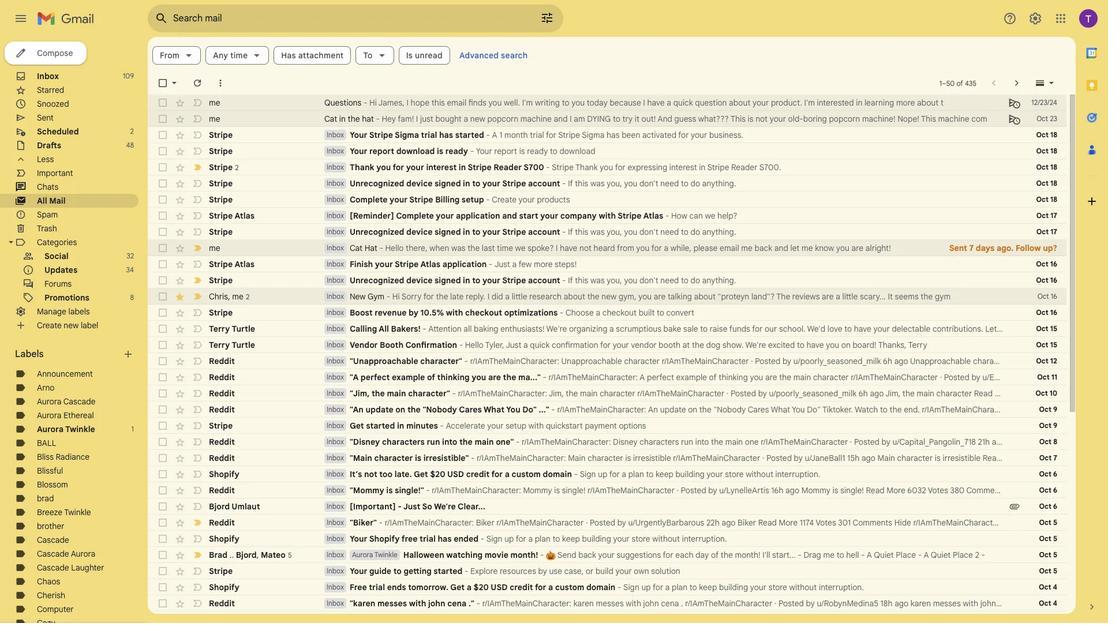 Task type: describe. For each thing, give the bounding box(es) containing it.
1 you, from the top
[[607, 178, 622, 189]]

labels heading
[[15, 349, 122, 360]]

you right from
[[637, 243, 650, 254]]

was right when
[[452, 243, 466, 254]]

0 vertical spatial character"
[[421, 356, 463, 367]]

3 18 from the top
[[1051, 163, 1058, 172]]

manage labels link
[[37, 307, 90, 317]]

0 vertical spatial email
[[447, 98, 467, 108]]

make
[[1083, 324, 1102, 334]]

aurora up laughter
[[71, 549, 95, 560]]

i left did
[[488, 292, 490, 302]]

4 oct 5 from the top
[[1040, 567, 1058, 576]]

old-
[[789, 114, 804, 124]]

your up inbox complete your stripe billing setup - create your products ‌ ‌ ‌ ‌ ‌ ‌ ‌ ‌ ‌ ‌ ‌ ‌ ‌ ‌ ‌ ‌ ‌ ‌ ‌ ‌ ‌ ‌ ‌ ‌ ‌ ‌ ‌ ‌ ‌ ‌ ‌ ‌ ‌ ‌ ‌ ‌ ‌ ‌ ‌ ‌ ‌ ‌ ‌ ‌ ‌ ‌ ‌ ‌ ‌ ‌ ‌ ‌ ‌ ‌ ‌ ‌ ‌ ‌ ‌ ‌ ‌ ‌ ‌ ‌ ‌ ‌ ‌ ‌ ‌ ‌ ‌ ‌ ‌ ‌ ‌ ‌ ‌ ‌ ‌ ‌ ‌ ‌ ‌ ‌ ‌ ‌ ‌ ‌ ‌ ‌
[[483, 178, 501, 189]]

main content containing from
[[148, 37, 1109, 624]]

know
[[815, 243, 835, 254]]

cascade aurora link
[[37, 549, 95, 560]]

for down inbox your guide to getting started - explore resources by use case,‌ or build your own solution ﻿ ﻿ ﻿ ﻿ ﻿ ﻿ ﻿ ﻿ ﻿ ﻿ ﻿ ﻿ ﻿ ﻿ ﻿ ﻿ ﻿ ﻿ ﻿ ﻿ ﻿ ﻿ ﻿ ﻿ ﻿ ﻿ ﻿ ﻿ ﻿ ﻿ ﻿ ﻿ ﻿ ﻿ ﻿ ﻿ ﻿ ﻿ ﻿ ﻿ ﻿ ﻿ ﻿ ﻿ ﻿ ﻿ ﻿ ﻿ ﻿ ﻿ ﻿
[[535, 583, 547, 593]]

guess
[[675, 114, 697, 124]]

4 18 from the top
[[1051, 179, 1058, 188]]

1 mommy from the left
[[523, 486, 552, 496]]

8 inside the labels 'navigation'
[[130, 293, 134, 302]]

is left irresistible"
[[415, 453, 422, 464]]

twinkle for aurora twinkle link
[[65, 424, 95, 435]]

for down one"
[[492, 469, 503, 480]]

1 example from the left
[[392, 372, 425, 383]]

the up the inbox "main character is irresistible" - r/iamthemaincharacter: main character is irresistible r/iamthemaincharacter · posted by u/janeball1 15h ago main character is irresistible read more 2653 votes
[[712, 437, 724, 448]]

inbox inside inbox get started in minutes - accelerate your setup with quickstart payment options ﻿ ﻿ ﻿ ﻿ ﻿ ﻿ ﻿ ﻿ ﻿ ﻿ ﻿ ﻿ ﻿ ﻿ ﻿ ﻿ ﻿ ﻿ ﻿ ﻿ ﻿ ﻿ ﻿ ﻿ ﻿ ﻿ ﻿ ﻿ ﻿ ﻿ ﻿ ﻿ ﻿ ﻿ ﻿ ﻿ ﻿ ﻿ ﻿ ﻿ ﻿ ﻿ ﻿ ﻿ ﻿ ﻿ ﻿ ﻿ ﻿ ﻿ ﻿ ﻿ ﻿
[[327, 422, 344, 430]]

sent 7 days ago. follow up?
[[950, 243, 1058, 254]]

0 horizontal spatial setup
[[462, 195, 484, 205]]

0 horizontal spatial sign
[[487, 534, 503, 545]]

2 9 from the top
[[1054, 422, 1058, 430]]

your up suggestions
[[614, 534, 630, 545]]

0 vertical spatial comments
[[1068, 389, 1107, 399]]

2 horizontal spatial on
[[842, 340, 851, 351]]

by left u/capital_pangolin_718
[[882, 437, 891, 448]]

social link
[[44, 251, 68, 262]]

1 irresistible from the left
[[634, 453, 671, 464]]

inbox inside inbox your shopify free trial has ended - sign up for a plan to keep building your store without interruption. ﻿͏ ﻿͏ ﻿͏ ﻿͏ ﻿͏ ﻿͏ ﻿͏ ﻿͏ ﻿͏ ﻿͏ ﻿͏ ﻿͏ ﻿͏ ﻿͏ ﻿͏ ﻿͏ ﻿͏ ﻿͏ ﻿͏ ﻿͏ ﻿͏ ﻿͏ ﻿͏ ﻿͏ ﻿͏ ﻿͏ ﻿͏ ﻿͏ ﻿͏ ﻿͏ ﻿͏ ﻿͏ ﻿͏ ﻿͏ ﻿͏ ﻿͏ ﻿͏ ﻿͏ ﻿͏ ﻿͏ ﻿͏ ﻿͏ ﻿͏ ﻿͏
[[327, 535, 344, 543]]

2 vertical spatial interruption.
[[819, 583, 864, 593]]

by left u/janeball1
[[794, 453, 803, 464]]

have up cat in the hat - hey fam! i just bought a new popcorn machine and i am dying to try it out! and guess what??? this is not your old-boring popcorn machine! nope! this machine com
[[648, 98, 665, 108]]

built
[[639, 308, 655, 318]]

cat in the hat - hey fam! i just bought a new popcorn machine and i am dying to try it out! and guess what??? this is not your old-boring popcorn machine! nope! this machine com
[[325, 114, 988, 124]]

your for your shopify free trial has ended
[[350, 534, 368, 545]]

less
[[37, 154, 54, 165]]

3 into from the left
[[1091, 437, 1105, 448]]

chris , me 2
[[209, 291, 250, 302]]

about right the talking on the right top of page
[[695, 292, 716, 302]]

2 horizontal spatial building
[[719, 583, 749, 593]]

r/iamthemaincharacter: up clear...
[[432, 486, 521, 496]]

0 vertical spatial plan
[[629, 469, 644, 480]]

of right the day
[[711, 550, 719, 561]]

2 row from the top
[[148, 111, 1067, 127]]

1 vertical spatial application
[[443, 259, 487, 270]]

account for oct 17
[[528, 227, 560, 237]]

cascade for cascade aurora
[[37, 549, 69, 560]]

hey
[[382, 114, 396, 124]]

try
[[623, 114, 633, 124]]

watch
[[855, 405, 879, 415]]

2 characters from the left
[[640, 437, 679, 448]]

2 vertical spatial twinkle
[[375, 551, 398, 560]]

enthusiasts!
[[501, 324, 545, 334]]

1 6 from the top
[[1054, 470, 1058, 479]]

1 biker from the left
[[476, 518, 495, 528]]

7 reddit from the top
[[209, 486, 235, 496]]

17 for how can we help? ‌ ‌ ‌ ‌ ‌ ‌ ‌ ‌ ‌ ‌ ‌ ‌ ‌ ‌ ‌ ‌ ‌ ‌ ‌ ‌ ‌ ‌ ‌ ‌ ‌ ‌ ‌ ‌ ‌ ‌ ‌ ‌ ‌ ‌ ‌ ‌ ‌ ‌ ‌ ‌ ‌ ‌ ‌ ‌ ‌ ‌ ‌ ‌ ‌ ‌ ‌ ‌ ‌ ‌ ‌ ‌ ‌ ‌ ‌ ‌ ‌ ‌ ‌ ‌ ‌ ‌ ‌ ‌ ‌ ‌ ‌ ‌ ‌ ‌ ‌ ‌ ‌ ‌ ‌ ‌ ‌ ‌ ‌ ‌ ‌ ‌ ‌ ‌ ‌ ‌ ‌ ‌
[[1051, 211, 1058, 220]]

terry for vendor booth confirmation
[[209, 340, 230, 351]]

"karen
[[350, 599, 376, 609]]

james,
[[379, 98, 405, 108]]

inbox inside inbox complete your stripe billing setup - create your products ‌ ‌ ‌ ‌ ‌ ‌ ‌ ‌ ‌ ‌ ‌ ‌ ‌ ‌ ‌ ‌ ‌ ‌ ‌ ‌ ‌ ‌ ‌ ‌ ‌ ‌ ‌ ‌ ‌ ‌ ‌ ‌ ‌ ‌ ‌ ‌ ‌ ‌ ‌ ‌ ‌ ‌ ‌ ‌ ‌ ‌ ‌ ‌ ‌ ‌ ‌ ‌ ‌ ‌ ‌ ‌ ‌ ‌ ‌ ‌ ‌ ‌ ‌ ‌ ‌ ‌ ‌ ‌ ‌ ‌ ‌ ‌ ‌ ‌ ‌ ‌ ‌ ‌ ‌ ‌ ‌ ‌ ‌ ‌ ‌ ‌ ‌ ‌ ‌ ‌
[[327, 195, 344, 204]]

1 don't from the top
[[640, 178, 659, 189]]

inbox inside inbox thank you for your interest in stripe reader s700 - stripe thank you for expressing interest in stripe reader s700. ‌ ‌ ‌ ‌ ‌ ‌ ‌ ‌ ‌ ‌ ‌ ‌ ‌ ‌ ‌ ‌ ‌ ‌ ‌ ‌ ‌ ‌ ‌ ‌ ‌ ‌ ‌ ‌ ‌ ‌ ‌ ‌ ‌ ‌ ‌ ‌ ‌ ‌ ‌ ‌ ‌ ‌ ‌ ‌ ‌ ‌ ‌ ‌ ‌ ‌ ‌ ‌ ‌ ‌ ‌ ‌ ‌ ‌ ‌ ‌ ‌ ‌ ‌ ‌ ‌ ‌ ‌ ‌ ‌
[[327, 163, 344, 172]]

1 vertical spatial hi
[[393, 292, 400, 302]]

it
[[888, 292, 893, 302]]

stripe atlas for finish
[[209, 259, 255, 270]]

character up u/ericevans4 at the right bottom
[[974, 356, 1009, 367]]

character up tiktoker.
[[814, 372, 849, 383]]

inbox cat hat - hello there, when was the last time we spoke? i have not heard from you for a while, please email me back and let me know you are alright!
[[327, 243, 891, 254]]

2 thinking from the left
[[719, 372, 748, 383]]

1 vertical spatial back
[[579, 550, 597, 561]]

the left the 'end.'
[[890, 405, 902, 415]]

9 reddit from the top
[[209, 599, 235, 609]]

0 horizontal spatial get
[[350, 421, 364, 431]]

a right bought
[[464, 114, 468, 124]]

cascade laughter
[[37, 563, 104, 573]]

don't for oct 17
[[640, 227, 659, 237]]

1 vertical spatial comments
[[967, 486, 1007, 496]]

atlas up chris , me 2
[[235, 259, 255, 270]]

2 interest from the left
[[670, 162, 697, 173]]

1 you from the left
[[506, 405, 521, 415]]

by left u/robynmedina5
[[807, 599, 815, 609]]

inbox "disney characters run into the main one" - r/iamthemaincharacter: disney characters run into the main one r/iamthemaincharacter · posted by u/capital_pangolin_718 21h ago disney characters run into t
[[327, 437, 1109, 448]]

inbox your report download is ready - your report is ready to download ‌ ‌ ‌ ‌ ‌ ‌ ‌ ‌ ‌ ‌ ‌ ‌ ‌ ‌ ‌ ‌ ‌ ‌ ‌ ‌ ‌ ‌ ‌ ‌ ‌ ‌ ‌ ‌ ‌ ‌ ‌ ‌ ‌ ‌ ‌ ‌ ‌ ‌ ‌ ‌ ‌ ‌ ‌ ‌ ‌ ‌ ‌ ‌ ‌ ‌ ‌ ‌ ‌ ‌ ‌ ‌ ‌ ‌ ‌ ‌ ‌ ‌ ‌ ‌ ‌ ‌ ‌ ‌ ‌ ‌ ‌ ‌ ‌ ‌ ‌ ‌ ‌ ‌ ‌ ‌ ‌ ‌ ‌ ‌
[[327, 146, 770, 156]]

forums link
[[44, 279, 72, 289]]

r/iamthemaincharacter down inbox "disney characters run into the main one" - r/iamthemaincharacter: disney characters run into the main one r/iamthemaincharacter · posted by u/capital_pangolin_718 21h ago disney characters run into t
[[674, 453, 761, 464]]

16h
[[772, 486, 784, 496]]

cascade for cascade laughter
[[37, 563, 69, 573]]

6 for clear...
[[1054, 502, 1058, 511]]

16 row from the top
[[148, 337, 1067, 353]]

inbox vendor booth confirmation - hello tyler, just a quick confirmation for your vendor booth at the dog show. we're excited to have you on board! thanks, terry
[[327, 340, 928, 351]]

machine!
[[863, 114, 896, 124]]

a down enthusiasts! at the bottom left
[[524, 340, 528, 351]]

ends
[[387, 583, 406, 593]]

more left the 6032
[[887, 486, 906, 496]]

attachment
[[298, 50, 344, 61]]

advanced search options image
[[536, 6, 559, 29]]

1 vertical spatial interruption.
[[682, 534, 727, 545]]

about up choose
[[564, 292, 586, 302]]

get for too
[[414, 469, 428, 480]]

oct 23
[[1037, 114, 1058, 123]]

0 vertical spatial ,
[[228, 291, 230, 302]]

oct 17 for if this was you, you don't need to do anything. ‌ ‌ ‌ ‌ ‌ ‌ ‌ ‌ ‌ ‌ ‌ ‌ ‌ ‌ ‌ ‌ ‌ ‌ ‌ ‌ ‌ ‌ ‌ ‌ ‌ ‌ ‌ ‌ ‌ ‌ ‌ ‌ ‌ ‌ ‌ ‌ ‌ ‌ ‌ ‌ ‌ ‌ ‌ ‌ ‌ ‌ ‌ ‌ ‌ ‌ ‌ ‌ ‌ ‌ ‌ ‌ ‌ ‌ ‌ ‌ ‌ ‌ ‌ ‌ ‌ ‌ ‌ ‌ ‌ ‌ ‌ ‌ ‌ ‌ ‌
[[1037, 228, 1058, 236]]

inbox inside inbox "a perfect example of thinking you are the ma..." - r/iamthemaincharacter: a perfect example of thinking you are the main character r/iamthemaincharacter · posted by u/ericevans4 14h ago a perfect exa
[[327, 373, 344, 382]]

and left start on the left of the page
[[502, 211, 517, 221]]

2 reader from the left
[[732, 162, 758, 173]]

1 oct 5 from the top
[[1040, 519, 1058, 527]]

1 vertical spatial more
[[534, 259, 553, 270]]

was up the inbox boost revenue by 10.5% with checkout optimizations - choose a checkout built to convert ﻿ ﻿ ﻿ ﻿ ﻿ ﻿ ﻿ ﻿ ﻿ ﻿ ﻿ ﻿ ﻿ ﻿ ﻿ ﻿ ﻿ ﻿ ﻿ ﻿ ﻿ ﻿ ﻿ ﻿ ﻿ ﻿ ﻿ ﻿ ﻿ ﻿ ﻿ ﻿ ﻿ ﻿ ﻿ ﻿ ﻿ ﻿ ﻿ ﻿ ﻿ ﻿ ﻿ ﻿ ﻿ ﻿ ﻿ ﻿ ﻿ ﻿ ﻿ ﻿ ﻿ ﻿ ﻿ ﻿ ﻿ ﻿ ﻿ ﻿ ﻿ ﻿ ﻿ ﻿ ﻿ ﻿ ﻿ ﻿ ﻿ ﻿ ﻿ ﻿ ﻿ ﻿ ﻿ ﻿ ﻿ ﻿ ﻿ ﻿ ﻿ ﻿ ﻿
[[591, 275, 605, 286]]

has scheduled message image
[[1009, 113, 1021, 125]]

1 vertical spatial aurora twinkle
[[352, 551, 398, 560]]

2 horizontal spatial new
[[602, 292, 617, 302]]

a left storm
[[1037, 324, 1041, 334]]

1 do" from the left
[[523, 405, 537, 415]]

support image
[[1004, 12, 1018, 25]]

trial down just
[[421, 130, 437, 140]]

8 inside row
[[1054, 438, 1058, 446]]

7 for oct
[[1054, 454, 1058, 463]]

1 horizontal spatial new
[[471, 114, 486, 124]]

276
[[1089, 356, 1102, 367]]

1 vertical spatial started
[[366, 421, 395, 431]]

32 row from the top
[[148, 596, 1104, 612]]

solution
[[652, 567, 681, 577]]

1 horizontal spatial setup
[[506, 421, 527, 431]]

3 row from the top
[[148, 127, 1067, 143]]

inbox inside inbox vendor booth confirmation - hello tyler, just a quick confirmation for your vendor booth at the dog show. we're excited to have you on board! thanks, terry
[[327, 341, 344, 349]]

1 vertical spatial we
[[515, 243, 526, 254]]

a right reviews
[[836, 292, 841, 302]]

label
[[81, 321, 98, 331]]

0 horizontal spatial hi
[[370, 98, 377, 108]]

0 vertical spatial not
[[756, 114, 768, 124]]

you down inbox thank you for your interest in stripe reader s700 - stripe thank you for expressing interest in stripe reader s700. ‌ ‌ ‌ ‌ ‌ ‌ ‌ ‌ ‌ ‌ ‌ ‌ ‌ ‌ ‌ ‌ ‌ ‌ ‌ ‌ ‌ ‌ ‌ ‌ ‌ ‌ ‌ ‌ ‌ ‌ ‌ ‌ ‌ ‌ ‌ ‌ ‌ ‌ ‌ ‌ ‌ ‌ ‌ ‌ ‌ ‌ ‌ ‌ ‌ ‌ ‌ ‌ ‌ ‌ ‌ ‌ ‌ ‌ ‌ ‌ ‌ ‌ ‌ ‌ ‌ ‌ ‌ ‌ ‌ on the top of page
[[625, 178, 638, 189]]

0 vertical spatial interruption.
[[776, 469, 821, 480]]

oct 6 for clear...
[[1040, 502, 1058, 511]]

1 unrecognized from the top
[[350, 178, 405, 189]]

1 vertical spatial without
[[653, 534, 680, 545]]

more left 1174
[[779, 518, 798, 528]]

aurora ethereal link
[[37, 411, 94, 421]]

brad link
[[37, 494, 54, 504]]

calling
[[350, 324, 377, 334]]

hell
[[847, 550, 860, 561]]

your for your stripe sigma trial has started
[[350, 130, 368, 140]]

get for ends
[[451, 583, 465, 593]]

2 disney from the left
[[1009, 437, 1033, 448]]

0 vertical spatial bjord
[[209, 502, 230, 512]]

and
[[658, 114, 673, 124]]

terry for calling all bakers!
[[209, 324, 230, 334]]

1 vertical spatial email
[[720, 243, 740, 254]]

1 vertical spatial time
[[497, 243, 513, 254]]

1 disney from the left
[[613, 437, 638, 448]]

oct 16 for hi sorry for the late reply. i did a little research about the new gym, you are talking about "proteyn land"? the reviews are a little scary... it seems the gym
[[1038, 292, 1058, 301]]

aurora cascade link
[[37, 397, 96, 407]]

chaos link
[[37, 577, 60, 587]]

0 horizontal spatial plan
[[535, 534, 551, 545]]

brother
[[37, 521, 64, 532]]

inbox inside inbox "jim, the main character" - r/iamthemaincharacter: jim, the main character r/iamthemaincharacter · posted by u/poorly_seasoned_milk 6h ago jim, the main character read more 707 votes 128 comments
[[327, 389, 344, 398]]

scary...
[[860, 292, 886, 302]]

2 vertical spatial comments
[[853, 518, 893, 528]]

need for oct 17
[[661, 227, 679, 237]]

up left storm
[[1025, 324, 1035, 334]]

22 row from the top
[[148, 434, 1109, 450]]

main up the 'end.'
[[917, 389, 935, 399]]

0 vertical spatial custom
[[512, 469, 541, 480]]

you down inbox [reminder] complete your application and start your company with stripe atlas - how can we help? ‌ ‌ ‌ ‌ ‌ ‌ ‌ ‌ ‌ ‌ ‌ ‌ ‌ ‌ ‌ ‌ ‌ ‌ ‌ ‌ ‌ ‌ ‌ ‌ ‌ ‌ ‌ ‌ ‌ ‌ ‌ ‌ ‌ ‌ ‌ ‌ ‌ ‌ ‌ ‌ ‌ ‌ ‌ ‌ ‌ ‌ ‌ ‌ ‌ ‌ ‌ ‌ ‌ ‌ ‌ ‌ ‌ ‌ ‌ ‌ ‌ ‌ ‌ ‌ ‌ ‌ ‌ ‌ ‌ ‌ ‌ ‌ ‌ ‌ ‌ ‌ ‌ ‌ ‌ ‌ ‌ ‌ ‌ ‌ ‌ ‌ ‌ ‌ ‌ ‌ ‌ ‌
[[625, 227, 638, 237]]

25 row from the top
[[148, 483, 1109, 499]]

1 horizontal spatial ,
[[257, 550, 259, 560]]

1 vertical spatial store
[[632, 534, 651, 545]]

is up the inbox it's not too late. get $20 usd credit for a custom domain - sign up for a plan to keep building your store without interruption. ﻿͏ ﻿͏ ﻿͏ ﻿͏ ﻿͏ ﻿͏ ﻿͏ ﻿͏ ﻿͏ ﻿͏ ﻿͏ ﻿͏ ﻿͏ ﻿͏ ﻿͏ ﻿͏ ﻿͏ ﻿͏ ﻿͏ ﻿͏ ﻿͏ ﻿͏ ﻿͏ ﻿͏ ﻿͏ ﻿͏ ﻿͏ ﻿͏ ﻿͏ ﻿͏ ﻿͏ ﻿͏ ﻿͏ ﻿͏ ﻿͏ ﻿͏ ﻿͏ ﻿͏ ﻿͏ ﻿͏ ﻿͏ ﻿͏ ﻿͏ ﻿͏
[[626, 453, 631, 464]]

1 vertical spatial cat
[[350, 243, 363, 254]]

scheduled
[[37, 126, 79, 137]]

2 place from the left
[[953, 550, 974, 561]]

posted up 15h
[[855, 437, 880, 448]]

1 sigma from the left
[[395, 130, 419, 140]]

bliss radiance link
[[37, 452, 90, 463]]

oct 10
[[1036, 389, 1058, 398]]

2 single! from the left
[[841, 486, 864, 496]]

1 horizontal spatial quick
[[674, 98, 693, 108]]

31 row from the top
[[148, 580, 1067, 596]]

inbox inside inbox "unapproachable character" - r/iamthemaincharacter: unapproachable character r/iamthemaincharacter · posted by u/poorly_seasoned_milk 6h ago unapproachable character read more 416 votes 276 c
[[327, 357, 344, 366]]

for down the payment
[[610, 469, 620, 480]]

your for your report download is ready
[[350, 146, 368, 156]]

inbox inside inbox cat hat - hello there, when was the last time we spoke? i have not heard from you for a while, please email me back and let me know you are alright!
[[327, 244, 344, 252]]

0 horizontal spatial hide
[[895, 518, 912, 528]]

spoke?
[[528, 243, 554, 254]]

2 vertical spatial just
[[404, 502, 421, 512]]

r/iamthemaincharacter down the inbox it's not too late. get $20 usd credit for a custom domain - sign up for a plan to keep building your store without interruption. ﻿͏ ﻿͏ ﻿͏ ﻿͏ ﻿͏ ﻿͏ ﻿͏ ﻿͏ ﻿͏ ﻿͏ ﻿͏ ﻿͏ ﻿͏ ﻿͏ ﻿͏ ﻿͏ ﻿͏ ﻿͏ ﻿͏ ﻿͏ ﻿͏ ﻿͏ ﻿͏ ﻿͏ ﻿͏ ﻿͏ ﻿͏ ﻿͏ ﻿͏ ﻿͏ ﻿͏ ﻿͏ ﻿͏ ﻿͏ ﻿͏ ﻿͏ ﻿͏ ﻿͏ ﻿͏ ﻿͏ ﻿͏ ﻿͏ ﻿͏ ﻿͏
[[588, 486, 675, 496]]

oct 18 for a 1 month trial for stripe sigma has been activated for your business. ‌ ‌ ‌ ‌ ‌ ‌ ‌ ‌ ‌ ‌ ‌ ‌ ‌ ‌ ‌ ‌ ‌ ‌ ‌ ‌ ‌ ‌ ‌ ‌ ‌ ‌ ‌ ‌ ‌ ‌ ‌ ‌ ‌ ‌ ‌ ‌ ‌ ‌ ‌ ‌ ‌ ‌ ‌ ‌ ‌ ‌ ‌ ‌ ‌ ‌ ‌ ‌ ‌ ‌ ‌ ‌ ‌ ‌ ‌ ‌ ‌ ‌ ‌ ‌ ‌
[[1037, 131, 1058, 139]]

seems
[[895, 292, 919, 302]]

2 you from the left
[[792, 405, 805, 415]]

your down fam!
[[406, 162, 424, 173]]

was up heard
[[591, 227, 605, 237]]

1 do from the top
[[691, 178, 701, 189]]

there,
[[406, 243, 428, 254]]

1 horizontal spatial we're
[[547, 324, 567, 334]]

account for oct 16
[[528, 275, 560, 286]]

your down hat
[[375, 259, 393, 270]]

7 row from the top
[[148, 192, 1067, 208]]

0 horizontal spatial complete
[[350, 195, 388, 205]]

1 vertical spatial building
[[582, 534, 612, 545]]

from
[[160, 50, 180, 61]]

oct 6 for mommy
[[1040, 486, 1058, 495]]

is unread button
[[399, 46, 450, 65]]

inbox inside inbox "disney characters run into the main one" - r/iamthemaincharacter: disney characters run into the main one r/iamthemaincharacter · posted by u/capital_pangolin_718 21h ago disney characters run into t
[[327, 438, 344, 446]]

ago right 21h
[[993, 437, 1006, 448]]

a left few
[[512, 259, 517, 270]]

0 vertical spatial started
[[456, 130, 484, 140]]

0 horizontal spatial keep
[[562, 534, 580, 545]]

r/iamthemaincharacter down 380 at the bottom right of the page
[[914, 518, 1001, 528]]

2 john from the left
[[644, 599, 659, 609]]

your up the last
[[483, 227, 501, 237]]

and left let
[[775, 243, 789, 254]]

terry turtle for vendor
[[209, 340, 255, 351]]

important
[[37, 168, 73, 178]]

6 reddit from the top
[[209, 453, 235, 464]]

brad .. bjord , mateo 5
[[209, 550, 292, 560]]

0 horizontal spatial on
[[396, 405, 406, 415]]

1 . from the left
[[681, 599, 684, 609]]

your left product.
[[753, 98, 769, 108]]

1 popcorn from the left
[[488, 114, 519, 124]]

your left old-
[[770, 114, 787, 124]]

votes down 14h
[[1032, 389, 1052, 399]]

free
[[402, 534, 418, 545]]

4 for r/iamthemaincharacter: karen messes with john cena . r/iamthemaincharacter · posted by u/robynmedina5 18h ago karen messes with john cena . read more 1906 votes
[[1054, 599, 1058, 608]]

11
[[1052, 373, 1058, 382]]

1 horizontal spatial hide
[[1009, 486, 1025, 496]]

this right hope
[[432, 98, 445, 108]]

r/iamthemaincharacter up '🎃' 'icon'
[[497, 518, 584, 528]]

has attachment
[[281, 50, 344, 61]]

8 row from the top
[[148, 208, 1067, 224]]

inbox inside inbox "biker" - r/iamthemaincharacter: biker r/iamthemaincharacter · posted by u/urgentlybarbarous 22h ago biker read more 1174 votes 301 comments hide r/iamthemaincharacter r/
[[327, 519, 344, 527]]

has left the been
[[607, 130, 620, 140]]

by down 'sorry'
[[409, 308, 419, 318]]

blossom
[[37, 480, 68, 490]]

0 vertical spatial building
[[676, 469, 705, 480]]

0 vertical spatial we
[[705, 211, 716, 221]]

2 what from the left
[[771, 405, 791, 415]]

for up solution
[[663, 550, 674, 561]]

2 vertical spatial started
[[434, 567, 463, 577]]

inbox inside the inbox finish your stripe atlas application - just a few more steps! ‌ ‌ ‌ ‌ ‌ ‌ ‌ ‌ ‌ ‌ ‌ ‌ ‌ ‌ ‌ ‌ ‌ ‌ ‌ ‌ ‌ ‌ ‌ ‌ ‌ ‌ ‌ ‌ ‌ ‌ ‌ ‌ ‌ ‌ ‌ ‌ ‌ ‌ ‌ ‌ ‌ ‌ ‌ ‌ ‌ ‌ ‌ ‌ ‌ ‌ ‌ ‌ ‌ ‌ ‌ ‌ ‌ ‌ ‌ ‌ ‌ ‌ ‌ ‌ ‌ ‌ ‌ ‌ ‌ ‌ ‌ ‌ ‌ ‌ ‌ ‌ ‌ ‌ ‌ ‌ ‌ ‌ ‌ ‌ ‌ ‌ ‌ ‌ ‌
[[327, 260, 344, 269]]

gym,
[[619, 292, 637, 302]]

inbox inside the inbox it's not too late. get $20 usd credit for a custom domain - sign up for a plan to keep building your store without interruption. ﻿͏ ﻿͏ ﻿͏ ﻿͏ ﻿͏ ﻿͏ ﻿͏ ﻿͏ ﻿͏ ﻿͏ ﻿͏ ﻿͏ ﻿͏ ﻿͏ ﻿͏ ﻿͏ ﻿͏ ﻿͏ ﻿͏ ﻿͏ ﻿͏ ﻿͏ ﻿͏ ﻿͏ ﻿͏ ﻿͏ ﻿͏ ﻿͏ ﻿͏ ﻿͏ ﻿͏ ﻿͏ ﻿͏ ﻿͏ ﻿͏ ﻿͏ ﻿͏ ﻿͏ ﻿͏ ﻿͏ ﻿͏ ﻿͏ ﻿͏ ﻿͏
[[327, 470, 344, 479]]

atlas left how
[[644, 211, 664, 221]]

2 inside stripe 2
[[235, 163, 239, 172]]

8 reddit from the top
[[209, 518, 235, 528]]

stripe atlas for [reminder]
[[209, 211, 255, 221]]

1 horizontal spatial credit
[[510, 583, 533, 593]]

r/iamthemaincharacter down the day
[[686, 599, 773, 609]]

2 vertical spatial sign
[[624, 583, 640, 593]]

we'd
[[808, 324, 826, 334]]

character up the inbox it's not too late. get $20 usd credit for a custom domain - sign up for a plan to keep building your store without interruption. ﻿͏ ﻿͏ ﻿͏ ﻿͏ ﻿͏ ﻿͏ ﻿͏ ﻿͏ ﻿͏ ﻿͏ ﻿͏ ﻿͏ ﻿͏ ﻿͏ ﻿͏ ﻿͏ ﻿͏ ﻿͏ ﻿͏ ﻿͏ ﻿͏ ﻿͏ ﻿͏ ﻿͏ ﻿͏ ﻿͏ ﻿͏ ﻿͏ ﻿͏ ﻿͏ ﻿͏ ﻿͏ ﻿͏ ﻿͏ ﻿͏ ﻿͏ ﻿͏ ﻿͏ ﻿͏ ﻿͏ ﻿͏ ﻿͏ ﻿͏ ﻿͏
[[588, 453, 624, 464]]

create inside manage labels create new label
[[37, 321, 62, 331]]

by up inbox "an update on the "nobody cares what you do" ..." - r/iamthemaincharacter: an update on the "nobody cares what you do" tiktoker. watch to the end. r/iamthemaincharacter · posted by u/theduckcloc
[[759, 389, 767, 399]]

vendor
[[631, 340, 657, 351]]

inbox inside inbox your guide to getting started - explore resources by use case,‌ or build your own solution ﻿ ﻿ ﻿ ﻿ ﻿ ﻿ ﻿ ﻿ ﻿ ﻿ ﻿ ﻿ ﻿ ﻿ ﻿ ﻿ ﻿ ﻿ ﻿ ﻿ ﻿ ﻿ ﻿ ﻿ ﻿ ﻿ ﻿ ﻿ ﻿ ﻿ ﻿ ﻿ ﻿ ﻿ ﻿ ﻿ ﻿ ﻿ ﻿ ﻿ ﻿ ﻿ ﻿ ﻿ ﻿ ﻿ ﻿ ﻿ ﻿ ﻿ ﻿
[[327, 567, 344, 576]]

0 vertical spatial more
[[897, 98, 916, 108]]

1 vertical spatial u/poorly_seasoned_milk
[[770, 389, 857, 399]]

expressing
[[628, 162, 668, 173]]

1 machine from the left
[[521, 114, 552, 124]]

you up the am
[[572, 98, 585, 108]]

1906
[[1064, 599, 1082, 609]]

the down excited
[[780, 372, 792, 383]]

from button
[[152, 46, 201, 65]]

inbox unrecognized device signed in to your stripe account - if this was you, you don't need to do anything. ‌ ‌ ‌ ‌ ‌ ‌ ‌ ‌ ‌ ‌ ‌ ‌ ‌ ‌ ‌ ‌ ‌ ‌ ‌ ‌ ‌ ‌ ‌ ‌ ‌ ‌ ‌ ‌ ‌ ‌ ‌ ‌ ‌ ‌ ‌ ‌ ‌ ‌ ‌ ‌ ‌ ‌ ‌ ‌ ‌ ‌ ‌ ‌ ‌ ‌ ‌ ‌ ‌ ‌ ‌ ‌ ‌ ‌ ‌ ‌ ‌ ‌ ‌ ‌ ‌ ‌ ‌ ‌ ‌ ‌ ‌ ‌ ‌ ‌ ‌ for oct 17
[[327, 227, 892, 237]]

1 karen from the left
[[574, 599, 594, 609]]

6 for mommy
[[1054, 486, 1058, 495]]

1 vertical spatial hello
[[465, 340, 484, 351]]

0 vertical spatial u/poorly_seasoned_milk
[[794, 356, 882, 367]]

🎃 image
[[546, 551, 556, 561]]

2 15 from the top
[[1051, 341, 1058, 349]]

sorry
[[402, 292, 422, 302]]

0 vertical spatial cat
[[325, 114, 337, 124]]

anything. for oct 16
[[703, 275, 737, 286]]

irresistible"
[[424, 453, 469, 464]]

posted up inbox "an update on the "nobody cares what you do" ..." - r/iamthemaincharacter: an update on the "nobody cares what you do" tiktoker. watch to the end. r/iamthemaincharacter · posted by u/theduckcloc
[[731, 389, 757, 399]]

1 row from the top
[[148, 95, 1067, 111]]

manage
[[37, 307, 66, 317]]

for left expressing on the top right of page
[[615, 162, 626, 173]]

are right reviews
[[822, 292, 834, 302]]

1 what from the left
[[484, 405, 505, 415]]

27 row from the top
[[148, 515, 1067, 531]]

posted up inbox your shopify free trial has ended - sign up for a plan to keep building your store without interruption. ﻿͏ ﻿͏ ﻿͏ ﻿͏ ﻿͏ ﻿͏ ﻿͏ ﻿͏ ﻿͏ ﻿͏ ﻿͏ ﻿͏ ﻿͏ ﻿͏ ﻿͏ ﻿͏ ﻿͏ ﻿͏ ﻿͏ ﻿͏ ﻿͏ ﻿͏ ﻿͏ ﻿͏ ﻿͏ ﻿͏ ﻿͏ ﻿͏ ﻿͏ ﻿͏ ﻿͏ ﻿͏ ﻿͏ ﻿͏ ﻿͏ ﻿͏ ﻿͏ ﻿͏ ﻿͏ ﻿͏ ﻿͏ ﻿͏ ﻿͏ ﻿͏
[[590, 518, 616, 528]]

0 vertical spatial back
[[755, 243, 773, 254]]

are down tyler,
[[488, 372, 501, 383]]

posted down the 707
[[1016, 405, 1041, 415]]

main left one"
[[475, 437, 494, 448]]

1 vertical spatial all
[[379, 324, 389, 334]]

0 horizontal spatial $20
[[430, 469, 446, 480]]

4 for sign up for a plan to keep building your store without interruption. ﻿͏ ﻿͏ ﻿͏ ﻿͏ ﻿͏ ﻿͏ ﻿͏ ﻿͏ ﻿͏ ﻿͏ ﻿͏ ﻿͏ ﻿͏ ﻿͏ ﻿͏ ﻿͏ ﻿͏ ﻿͏ ﻿͏ ﻿͏ ﻿͏ ﻿͏ ﻿͏ ﻿͏ ﻿͏ ﻿͏ ﻿͏ ﻿͏ ﻿͏ ﻿͏ ﻿
[[1054, 583, 1058, 592]]

a down one"
[[505, 469, 510, 480]]

1 anything. from the top
[[703, 178, 737, 189]]

more left the '1906'
[[1044, 599, 1062, 609]]

inbox inside inbox free trial ends tomorrow. get a $20 usd credit for a custom domain - sign up for a plan to keep building your store without interruption. ﻿͏ ﻿͏ ﻿͏ ﻿͏ ﻿͏ ﻿͏ ﻿͏ ﻿͏ ﻿͏ ﻿͏ ﻿͏ ﻿͏ ﻿͏ ﻿͏ ﻿͏ ﻿͏ ﻿͏ ﻿͏ ﻿͏ ﻿͏ ﻿͏ ﻿͏ ﻿͏ ﻿͏ ﻿͏ ﻿͏ ﻿͏ ﻿͏ ﻿͏ ﻿͏ ﻿
[[327, 583, 344, 592]]

1 place from the left
[[896, 550, 917, 561]]

1 for 1
[[131, 425, 134, 434]]

inbox inside inbox your stripe sigma trial has started - a 1 month trial for stripe sigma has been activated for your business. ‌ ‌ ‌ ‌ ‌ ‌ ‌ ‌ ‌ ‌ ‌ ‌ ‌ ‌ ‌ ‌ ‌ ‌ ‌ ‌ ‌ ‌ ‌ ‌ ‌ ‌ ‌ ‌ ‌ ‌ ‌ ‌ ‌ ‌ ‌ ‌ ‌ ‌ ‌ ‌ ‌ ‌ ‌ ‌ ‌ ‌ ‌ ‌ ‌ ‌ ‌ ‌ ‌ ‌ ‌ ‌ ‌ ‌ ‌ ‌ ‌ ‌ ‌ ‌ ‌
[[327, 131, 344, 139]]

ago up watch
[[871, 389, 884, 399]]

1 if from the top
[[568, 178, 573, 189]]

the down inbox "jim, the main character" - r/iamthemaincharacter: jim, the main character r/iamthemaincharacter · posted by u/poorly_seasoned_milk 6h ago jim, the main character read more 707 votes 128 comments
[[700, 405, 712, 415]]

1 vertical spatial not
[[580, 243, 592, 254]]

cascade for cascade link
[[37, 535, 69, 546]]

movie
[[485, 550, 509, 561]]

follow
[[1016, 243, 1042, 254]]

23 row from the top
[[148, 450, 1067, 467]]

unrecognized for oct 17
[[350, 227, 405, 237]]

inbox "mommy is single!" - r/iamthemaincharacter: mommy is single! r/iamthemaincharacter · posted by u/lynelleartis 16h ago mommy is single! read more 6032 votes 380 comments hide r/iamthemaincharacte
[[327, 486, 1109, 496]]

the left hat
[[348, 114, 360, 124]]

1 horizontal spatial complete
[[396, 211, 434, 221]]

oct 4 for sign up for a plan to keep building your store without interruption. ﻿͏ ﻿͏ ﻿͏ ﻿͏ ﻿͏ ﻿͏ ﻿͏ ﻿͏ ﻿͏ ﻿͏ ﻿͏ ﻿͏ ﻿͏ ﻿͏ ﻿͏ ﻿͏ ﻿͏ ﻿͏ ﻿͏ ﻿͏ ﻿͏ ﻿͏ ﻿͏ ﻿͏ ﻿͏ ﻿͏ ﻿͏ ﻿͏ ﻿͏ ﻿͏ ﻿
[[1039, 583, 1058, 592]]

ball
[[37, 438, 56, 449]]

has scheduled message image
[[1009, 97, 1021, 109]]

109
[[123, 72, 134, 80]]

inbox inside 'inbox new gym - hi sorry for the late reply. i did a little research about the new gym, you are talking about "proteyn land"? the reviews are a little scary... it seems the gym'
[[327, 292, 344, 301]]

read left the '1906'
[[1023, 599, 1042, 609]]

2 horizontal spatial without
[[790, 583, 817, 593]]

14h
[[1032, 372, 1045, 383]]

oct 16 for if this was you, you don't need to do anything. ‌ ‌ ‌ ‌ ‌ ‌ ‌ ‌ ‌ ‌ ‌ ‌ ‌ ‌ ‌ ‌ ‌ ‌ ‌ ‌ ‌ ‌ ‌ ‌ ‌ ‌ ‌ ‌ ‌ ‌ ‌ ‌ ‌ ‌ ‌ ‌ ‌ ‌ ‌ ‌ ‌ ‌ ‌ ‌ ‌ ‌ ‌ ‌ ‌ ‌ ‌ ‌ ‌ ‌ ‌ ‌ ‌ ‌ ‌ ‌ ‌ ‌ ‌ ‌ ‌ ‌ ‌ ‌ ‌ ‌ ‌ ‌ ‌ ‌ ‌
[[1037, 276, 1058, 285]]

is right what???
[[748, 114, 754, 124]]

out!
[[642, 114, 656, 124]]

1 into from the left
[[442, 437, 458, 448]]

one
[[745, 437, 759, 448]]

inbox inside the inbox boost revenue by 10.5% with checkout optimizations - choose a checkout built to convert ﻿ ﻿ ﻿ ﻿ ﻿ ﻿ ﻿ ﻿ ﻿ ﻿ ﻿ ﻿ ﻿ ﻿ ﻿ ﻿ ﻿ ﻿ ﻿ ﻿ ﻿ ﻿ ﻿ ﻿ ﻿ ﻿ ﻿ ﻿ ﻿ ﻿ ﻿ ﻿ ﻿ ﻿ ﻿ ﻿ ﻿ ﻿ ﻿ ﻿ ﻿ ﻿ ﻿ ﻿ ﻿ ﻿ ﻿ ﻿ ﻿ ﻿ ﻿ ﻿ ﻿ ﻿ ﻿ ﻿ ﻿ ﻿ ﻿ ﻿ ﻿ ﻿ ﻿ ﻿ ﻿ ﻿ ﻿ ﻿ ﻿ ﻿ ﻿ ﻿ ﻿ ﻿ ﻿ ﻿ ﻿ ﻿ ﻿ ﻿ ﻿ ﻿ ﻿
[[327, 308, 344, 317]]

am
[[574, 114, 585, 124]]

love
[[828, 324, 843, 334]]

bliss radiance
[[37, 452, 90, 463]]

mateo
[[261, 550, 286, 560]]

do for oct 16
[[691, 275, 701, 286]]

do for oct 17
[[691, 227, 701, 237]]

r/iamthemaincharacte
[[1028, 486, 1109, 496]]

computer link
[[37, 605, 74, 615]]

3 oct 5 from the top
[[1040, 551, 1058, 560]]

oct 18 for create your products ‌ ‌ ‌ ‌ ‌ ‌ ‌ ‌ ‌ ‌ ‌ ‌ ‌ ‌ ‌ ‌ ‌ ‌ ‌ ‌ ‌ ‌ ‌ ‌ ‌ ‌ ‌ ‌ ‌ ‌ ‌ ‌ ‌ ‌ ‌ ‌ ‌ ‌ ‌ ‌ ‌ ‌ ‌ ‌ ‌ ‌ ‌ ‌ ‌ ‌ ‌ ‌ ‌ ‌ ‌ ‌ ‌ ‌ ‌ ‌ ‌ ‌ ‌ ‌ ‌ ‌ ‌ ‌ ‌ ‌ ‌ ‌ ‌ ‌ ‌ ‌ ‌ ‌ ‌ ‌ ‌ ‌ ‌ ‌ ‌ ‌ ‌ ‌ ‌ ‌
[[1037, 195, 1058, 204]]

0 vertical spatial t
[[941, 98, 944, 108]]

2 mommy from the left
[[802, 486, 831, 496]]

5 inside brad .. bjord , mateo 5
[[288, 551, 292, 560]]

2 perfect from the left
[[647, 372, 674, 383]]

2 horizontal spatial plan
[[672, 583, 688, 593]]

the down accelerate
[[460, 437, 473, 448]]

you down inbox your stripe sigma trial has started - a 1 month trial for stripe sigma has been activated for your business. ‌ ‌ ‌ ‌ ‌ ‌ ‌ ‌ ‌ ‌ ‌ ‌ ‌ ‌ ‌ ‌ ‌ ‌ ‌ ‌ ‌ ‌ ‌ ‌ ‌ ‌ ‌ ‌ ‌ ‌ ‌ ‌ ‌ ‌ ‌ ‌ ‌ ‌ ‌ ‌ ‌ ‌ ‌ ‌ ‌ ‌ ‌ ‌ ‌ ‌ ‌ ‌ ‌ ‌ ‌ ‌ ‌ ‌ ‌ ‌ ‌ ‌ ‌ ‌ ‌
[[600, 162, 613, 173]]

0 vertical spatial without
[[746, 469, 774, 480]]

1 checkout from the left
[[465, 308, 502, 318]]

the up quickstart
[[566, 389, 578, 399]]

don't for oct 16
[[640, 275, 659, 286]]

trial up inbox your report download is ready - your report is ready to download ‌ ‌ ‌ ‌ ‌ ‌ ‌ ‌ ‌ ‌ ‌ ‌ ‌ ‌ ‌ ‌ ‌ ‌ ‌ ‌ ‌ ‌ ‌ ‌ ‌ ‌ ‌ ‌ ‌ ‌ ‌ ‌ ‌ ‌ ‌ ‌ ‌ ‌ ‌ ‌ ‌ ‌ ‌ ‌ ‌ ‌ ‌ ‌ ‌ ‌ ‌ ‌ ‌ ‌ ‌ ‌ ‌ ‌ ‌ ‌ ‌ ‌ ‌ ‌ ‌ ‌ ‌ ‌ ‌ ‌ ‌ ‌ ‌ ‌ ‌ ‌ ‌ ‌ ‌ ‌ ‌ ‌ ‌ ‌
[[530, 130, 544, 140]]

funds
[[730, 324, 751, 334]]

11 row from the top
[[148, 256, 1067, 273]]

1 horizontal spatial 1
[[500, 130, 503, 140]]

2 popcorn from the left
[[830, 114, 861, 124]]

1 quiet from the left
[[874, 550, 894, 561]]

1 month! from the left
[[511, 550, 539, 561]]

your down i'll
[[751, 583, 767, 593]]

by down excited
[[783, 356, 792, 367]]

0 horizontal spatial credit
[[466, 469, 490, 480]]

1 update from the left
[[366, 405, 394, 415]]

1 oct 15 from the top
[[1037, 325, 1058, 333]]

2 vertical spatial keep
[[700, 583, 717, 593]]

"biker"
[[350, 518, 377, 528]]

posted down excited
[[756, 356, 781, 367]]

a up resources
[[529, 534, 533, 545]]

1 vertical spatial custom
[[556, 583, 585, 593]]

inbox new gym - hi sorry for the late reply. i did a little research about the new gym, you are talking about "proteyn land"? the reviews are a little scary... it seems the gym
[[327, 292, 951, 302]]

inbox "biker" - r/iamthemaincharacter: biker r/iamthemaincharacter · posted by u/urgentlybarbarous 22h ago biker read more 1174 votes 301 comments hide r/iamthemaincharacter r/
[[327, 518, 1008, 528]]

3 perfect from the left
[[1070, 372, 1097, 383]]

0 vertical spatial application
[[456, 211, 500, 221]]

1 ready from the left
[[446, 146, 468, 156]]

17 row from the top
[[148, 353, 1109, 370]]

18 for your report is ready to download ‌ ‌ ‌ ‌ ‌ ‌ ‌ ‌ ‌ ‌ ‌ ‌ ‌ ‌ ‌ ‌ ‌ ‌ ‌ ‌ ‌ ‌ ‌ ‌ ‌ ‌ ‌ ‌ ‌ ‌ ‌ ‌ ‌ ‌ ‌ ‌ ‌ ‌ ‌ ‌ ‌ ‌ ‌ ‌ ‌ ‌ ‌ ‌ ‌ ‌ ‌ ‌ ‌ ‌ ‌ ‌ ‌ ‌ ‌ ‌ ‌ ‌ ‌ ‌ ‌ ‌ ‌ ‌ ‌ ‌ ‌ ‌ ‌ ‌ ‌ ‌ ‌ ‌ ‌ ‌ ‌ ‌ ‌ ‌
[[1051, 147, 1058, 155]]

2 horizontal spatial store
[[769, 583, 788, 593]]

0 horizontal spatial quick
[[530, 340, 550, 351]]

turtle for calling
[[232, 324, 255, 334]]

0 vertical spatial store
[[725, 469, 744, 480]]

1 unapproachable from the left
[[562, 356, 622, 367]]

compose
[[37, 48, 73, 58]]

0 horizontal spatial usd
[[448, 469, 464, 480]]

2 little from the left
[[843, 292, 858, 302]]

1 this from the left
[[731, 114, 746, 124]]

1 reader from the left
[[494, 162, 522, 173]]

the right the day
[[721, 550, 733, 561]]

inbox it's not too late. get $20 usd credit for a custom domain - sign up for a plan to keep building your store without interruption. ﻿͏ ﻿͏ ﻿͏ ﻿͏ ﻿͏ ﻿͏ ﻿͏ ﻿͏ ﻿͏ ﻿͏ ﻿͏ ﻿͏ ﻿͏ ﻿͏ ﻿͏ ﻿͏ ﻿͏ ﻿͏ ﻿͏ ﻿͏ ﻿͏ ﻿͏ ﻿͏ ﻿͏ ﻿͏ ﻿͏ ﻿͏ ﻿͏ ﻿͏ ﻿͏ ﻿͏ ﻿͏ ﻿͏ ﻿͏ ﻿͏ ﻿͏ ﻿͏ ﻿͏ ﻿͏ ﻿͏ ﻿͏ ﻿͏ ﻿͏ ﻿͏
[[327, 469, 912, 480]]

inbox inside the inbox "karen messes with john cena ." - r/iamthemaincharacter: karen messes with john cena . r/iamthemaincharacter · posted by u/robynmedina5 18h ago karen messes with john cena . read more 1906 votes
[[327, 599, 344, 608]]

read down 21h
[[983, 453, 1002, 464]]

your down billing
[[436, 211, 454, 221]]

15 row from the top
[[148, 321, 1102, 337]]

a left while,
[[664, 243, 669, 254]]

2 horizontal spatial we're
[[746, 340, 767, 351]]

from
[[617, 243, 635, 254]]

up?
[[1044, 243, 1058, 254]]

month
[[505, 130, 528, 140]]

r/iamthemaincharacter down the dog
[[662, 356, 749, 367]]

33 row from the top
[[148, 612, 1067, 624]]

activated
[[643, 130, 677, 140]]

a right choose
[[596, 308, 601, 318]]

character up too on the left of page
[[374, 453, 413, 464]]

manage labels create new label
[[37, 307, 98, 331]]

1 vertical spatial bjord
[[236, 550, 257, 560]]

1 horizontal spatial on
[[688, 405, 698, 415]]

"jim,
[[350, 389, 370, 399]]

and left the make
[[1067, 324, 1081, 334]]

trash
[[37, 223, 57, 234]]

important link
[[37, 168, 73, 178]]

3 reddit from the top
[[209, 389, 235, 399]]

1 little from the left
[[512, 292, 528, 302]]

time inside dropdown button
[[230, 50, 248, 61]]

gmail image
[[37, 7, 100, 30]]

you down hey
[[377, 162, 391, 173]]



Task type: locate. For each thing, give the bounding box(es) containing it.
search
[[501, 50, 528, 61]]

any time
[[213, 50, 248, 61]]

bake
[[664, 324, 682, 334], [1006, 324, 1023, 334]]

r/iamthemaincharacter: down one"
[[477, 453, 566, 464]]

cascade up chaos
[[37, 563, 69, 573]]

1 horizontal spatial $20
[[474, 583, 489, 593]]

terry turtle for calling
[[209, 324, 255, 334]]

we
[[705, 211, 716, 221], [515, 243, 526, 254]]

anything. up help?
[[703, 178, 737, 189]]

0 horizontal spatial sent
[[37, 113, 54, 123]]

main right 15h
[[878, 453, 896, 464]]

2 18 from the top
[[1051, 147, 1058, 155]]

i'm up boring
[[805, 98, 815, 108]]

1 device from the top
[[407, 178, 433, 189]]

1174
[[800, 518, 814, 528]]

back
[[755, 243, 773, 254], [579, 550, 597, 561]]

1 for 1 50 of 435
[[940, 79, 943, 87]]

13 row from the top
[[148, 289, 1067, 305]]

tomorrow.
[[408, 583, 449, 593]]

[important]
[[350, 502, 396, 512]]

boost
[[350, 308, 373, 318]]

building up the inbox "karen messes with john cena ." - r/iamthemaincharacter: karen messes with john cena . r/iamthemaincharacter · posted by u/robynmedina5 18h ago karen messes with john cena . read more 1906 votes
[[719, 583, 749, 593]]

if for oct 17
[[568, 227, 573, 237]]

16 for hi sorry for the late reply. i did a little research about the new gym, you are talking about "proteyn land"? the reviews are a little scary... it seems the gym
[[1051, 292, 1058, 301]]

u/janeball1
[[805, 453, 846, 464]]

started
[[456, 130, 484, 140], [366, 421, 395, 431], [434, 567, 463, 577]]

writing
[[535, 98, 560, 108]]

i
[[407, 98, 409, 108], [644, 98, 646, 108], [416, 114, 418, 124], [570, 114, 572, 124], [556, 243, 558, 254], [488, 292, 490, 302]]

oct 6
[[1040, 470, 1058, 479], [1040, 486, 1058, 495], [1040, 502, 1058, 511]]

1 vertical spatial character"
[[408, 389, 450, 399]]

3 john from the left
[[981, 599, 997, 609]]

1 horizontal spatial 8
[[1054, 438, 1058, 446]]

0 horizontal spatial month!
[[511, 550, 539, 561]]

2 oct 18 from the top
[[1037, 147, 1058, 155]]

0 horizontal spatial what
[[484, 405, 505, 415]]

u/poorly_seasoned_milk up tiktoker.
[[770, 389, 857, 399]]

need up the talking on the right top of page
[[661, 275, 679, 286]]

votes left 301
[[816, 518, 837, 528]]

0 vertical spatial don't
[[640, 178, 659, 189]]

"an
[[350, 405, 364, 415]]

month! up resources
[[511, 550, 539, 561]]

what left tiktoker.
[[771, 405, 791, 415]]

‌
[[746, 130, 746, 140], [748, 130, 748, 140], [750, 130, 750, 140], [752, 130, 752, 140], [754, 130, 754, 140], [756, 130, 756, 140], [758, 130, 758, 140], [760, 130, 760, 140], [763, 130, 763, 140], [765, 130, 765, 140], [767, 130, 767, 140], [769, 130, 769, 140], [771, 130, 771, 140], [773, 130, 773, 140], [775, 130, 775, 140], [777, 130, 777, 140], [779, 130, 779, 140], [781, 130, 781, 140], [783, 130, 783, 140], [785, 130, 785, 140], [787, 130, 787, 140], [789, 130, 789, 140], [792, 130, 792, 140], [794, 130, 794, 140], [796, 130, 796, 140], [798, 130, 798, 140], [800, 130, 800, 140], [802, 130, 802, 140], [804, 130, 804, 140], [806, 130, 806, 140], [808, 130, 808, 140], [810, 130, 810, 140], [812, 130, 812, 140], [814, 130, 814, 140], [816, 130, 816, 140], [818, 130, 818, 140], [821, 130, 821, 140], [823, 130, 823, 140], [825, 130, 825, 140], [827, 130, 827, 140], [829, 130, 829, 140], [831, 130, 831, 140], [833, 130, 833, 140], [835, 130, 835, 140], [837, 130, 837, 140], [839, 130, 839, 140], [841, 130, 841, 140], [843, 130, 843, 140], [845, 130, 845, 140], [847, 130, 847, 140], [849, 130, 849, 140], [852, 130, 852, 140], [854, 130, 854, 140], [856, 130, 856, 140], [858, 130, 858, 140], [860, 130, 860, 140], [862, 130, 862, 140], [864, 130, 864, 140], [866, 130, 866, 140], [868, 130, 868, 140], [870, 130, 870, 140], [872, 130, 872, 140], [874, 130, 874, 140], [876, 130, 876, 140], [878, 130, 878, 140], [598, 146, 598, 156], [600, 146, 600, 156], [602, 146, 602, 156], [604, 146, 604, 156], [606, 146, 606, 156], [608, 146, 608, 156], [610, 146, 610, 156], [612, 146, 612, 156], [614, 146, 614, 156], [616, 146, 616, 156], [618, 146, 618, 156], [621, 146, 621, 156], [623, 146, 623, 156], [625, 146, 625, 156], [627, 146, 627, 156], [629, 146, 629, 156], [631, 146, 631, 156], [633, 146, 633, 156], [635, 146, 635, 156], [637, 146, 637, 156], [639, 146, 639, 156], [641, 146, 641, 156], [643, 146, 643, 156], [645, 146, 645, 156], [647, 146, 647, 156], [650, 146, 650, 156], [652, 146, 652, 156], [654, 146, 654, 156], [656, 146, 656, 156], [658, 146, 658, 156], [660, 146, 660, 156], [662, 146, 662, 156], [664, 146, 664, 156], [666, 146, 666, 156], [668, 146, 668, 156], [670, 146, 670, 156], [672, 146, 672, 156], [674, 146, 674, 156], [676, 146, 676, 156], [679, 146, 679, 156], [681, 146, 681, 156], [683, 146, 683, 156], [685, 146, 685, 156], [687, 146, 687, 156], [689, 146, 689, 156], [691, 146, 691, 156], [693, 146, 693, 156], [695, 146, 695, 156], [697, 146, 697, 156], [699, 146, 699, 156], [701, 146, 701, 156], [703, 146, 703, 156], [705, 146, 705, 156], [707, 146, 707, 156], [710, 146, 710, 156], [712, 146, 712, 156], [714, 146, 714, 156], [716, 146, 716, 156], [718, 146, 718, 156], [720, 146, 720, 156], [722, 146, 722, 156], [724, 146, 724, 156], [726, 146, 726, 156], [728, 146, 728, 156], [730, 146, 730, 156], [732, 146, 732, 156], [734, 146, 734, 156], [736, 146, 736, 156], [739, 146, 739, 156], [741, 146, 741, 156], [743, 146, 743, 156], [745, 146, 745, 156], [747, 146, 747, 156], [749, 146, 749, 156], [751, 146, 751, 156], [753, 146, 753, 156], [755, 146, 755, 156], [757, 146, 757, 156], [759, 146, 759, 156], [761, 146, 761, 156], [763, 146, 763, 156], [765, 146, 765, 156], [768, 146, 768, 156], [770, 146, 770, 156], [784, 162, 784, 173], [786, 162, 786, 173], [788, 162, 788, 173], [790, 162, 790, 173], [792, 162, 792, 173], [794, 162, 794, 173], [796, 162, 796, 173], [798, 162, 798, 173], [800, 162, 800, 173], [802, 162, 802, 173], [804, 162, 804, 173], [806, 162, 806, 173], [809, 162, 809, 173], [811, 162, 811, 173], [813, 162, 813, 173], [815, 162, 815, 173], [817, 162, 817, 173], [819, 162, 819, 173], [821, 162, 821, 173], [823, 162, 823, 173], [825, 162, 825, 173], [827, 162, 827, 173], [829, 162, 829, 173], [831, 162, 831, 173], [833, 162, 833, 173], [835, 162, 835, 173], [838, 162, 838, 173], [840, 162, 840, 173], [842, 162, 842, 173], [844, 162, 844, 173], [846, 162, 846, 173], [848, 162, 848, 173], [850, 162, 850, 173], [852, 162, 852, 173], [854, 162, 854, 173], [856, 162, 856, 173], [858, 162, 858, 173], [860, 162, 860, 173], [862, 162, 862, 173], [864, 162, 864, 173], [866, 162, 866, 173], [869, 162, 869, 173], [871, 162, 871, 173], [873, 162, 873, 173], [875, 162, 875, 173], [877, 162, 877, 173], [879, 162, 879, 173], [881, 162, 881, 173], [883, 162, 883, 173], [885, 162, 885, 173], [887, 162, 887, 173], [889, 162, 889, 173], [891, 162, 891, 173], [893, 162, 893, 173], [895, 162, 895, 173], [898, 162, 898, 173], [900, 162, 900, 173], [902, 162, 902, 173], [904, 162, 904, 173], [906, 162, 906, 173], [908, 162, 908, 173], [910, 162, 910, 173], [912, 162, 912, 173], [914, 162, 914, 173], [916, 162, 916, 173], [918, 162, 918, 173], [920, 162, 920, 173], [922, 162, 922, 173], [924, 162, 924, 173], [739, 178, 739, 189], [741, 178, 741, 189], [743, 178, 743, 189], [745, 178, 745, 189], [747, 178, 747, 189], [749, 178, 749, 189], [751, 178, 751, 189], [753, 178, 753, 189], [755, 178, 755, 189], [757, 178, 757, 189], [759, 178, 759, 189], [761, 178, 761, 189], [763, 178, 764, 189], [766, 178, 766, 189], [768, 178, 768, 189], [770, 178, 770, 189], [772, 178, 772, 189], [774, 178, 774, 189], [776, 178, 776, 189], [778, 178, 778, 189], [780, 178, 780, 189], [782, 178, 782, 189], [784, 178, 784, 189], [786, 178, 786, 189], [788, 178, 788, 189], [790, 178, 790, 189], [792, 178, 792, 189], [795, 178, 795, 189], [797, 178, 797, 189], [799, 178, 799, 189], [801, 178, 801, 189], [803, 178, 803, 189], [805, 178, 805, 189], [807, 178, 807, 189], [809, 178, 809, 189], [811, 178, 811, 189], [813, 178, 813, 189], [815, 178, 815, 189], [817, 178, 817, 189], [819, 178, 819, 189], [821, 178, 821, 189], [824, 178, 824, 189], [826, 178, 826, 189], [828, 178, 828, 189], [830, 178, 830, 189], [832, 178, 832, 189], [834, 178, 834, 189], [836, 178, 836, 189], [838, 178, 838, 189], [840, 178, 840, 189], [842, 178, 842, 189], [844, 178, 844, 189], [846, 178, 846, 189], [848, 178, 848, 189], [850, 178, 850, 189], [852, 178, 852, 189], [855, 178, 855, 189], [857, 178, 857, 189], [859, 178, 859, 189], [861, 178, 861, 189], [863, 178, 863, 189], [865, 178, 865, 189], [867, 178, 867, 189], [869, 178, 869, 189], [871, 178, 871, 189], [873, 178, 873, 189], [875, 178, 875, 189], [877, 178, 877, 189], [879, 178, 879, 189], [881, 178, 881, 189], [884, 178, 884, 189], [886, 178, 886, 189], [888, 178, 888, 189], [890, 178, 890, 189], [892, 178, 892, 189], [572, 195, 572, 205], [575, 195, 575, 205], [577, 195, 577, 205], [579, 195, 579, 205], [581, 195, 581, 205], [583, 195, 583, 205], [585, 195, 585, 205], [587, 195, 587, 205], [589, 195, 589, 205], [591, 195, 591, 205], [593, 195, 593, 205], [595, 195, 595, 205], [597, 195, 597, 205], [599, 195, 599, 205], [601, 195, 601, 205], [604, 195, 604, 205], [606, 195, 606, 205], [608, 195, 608, 205], [610, 195, 610, 205], [612, 195, 612, 205], [614, 195, 614, 205], [616, 195, 616, 205], [618, 195, 618, 205], [620, 195, 620, 205], [622, 195, 622, 205], [624, 195, 624, 205], [626, 195, 626, 205], [628, 195, 628, 205], [630, 195, 630, 205], [633, 195, 633, 205], [635, 195, 635, 205], [637, 195, 637, 205], [639, 195, 639, 205], [641, 195, 641, 205], [643, 195, 643, 205], [645, 195, 645, 205], [647, 195, 647, 205], [649, 195, 649, 205], [651, 195, 651, 205], [653, 195, 653, 205], [655, 195, 655, 205], [657, 195, 657, 205], [659, 195, 659, 205], [661, 195, 661, 205], [664, 195, 664, 205], [666, 195, 666, 205], [668, 195, 668, 205], [670, 195, 670, 205], [672, 195, 672, 205], [674, 195, 674, 205], [676, 195, 676, 205], [678, 195, 678, 205], [680, 195, 680, 205], [682, 195, 682, 205], [684, 195, 684, 205], [686, 195, 686, 205], [688, 195, 688, 205], [690, 195, 690, 205], [693, 195, 693, 205], [695, 195, 695, 205], [697, 195, 697, 205], [699, 195, 699, 205], [701, 195, 701, 205], [703, 195, 703, 205], [705, 195, 705, 205], [707, 195, 707, 205], [709, 195, 709, 205], [711, 195, 711, 205], [713, 195, 713, 205], [715, 195, 715, 205], [717, 195, 717, 205], [719, 195, 719, 205], [722, 195, 722, 205], [724, 195, 724, 205], [726, 195, 726, 205], [728, 195, 728, 205], [730, 195, 730, 205], [732, 195, 732, 205], [734, 195, 734, 205], [736, 195, 736, 205], [738, 195, 738, 205], [740, 195, 740, 205], [742, 195, 742, 205], [744, 195, 744, 205], [746, 195, 746, 205], [748, 195, 748, 205], [750, 195, 750, 205], [753, 195, 753, 205], [755, 195, 755, 205], [757, 195, 757, 205], [740, 211, 740, 221], [742, 211, 742, 221], [744, 211, 744, 221], [746, 211, 746, 221], [748, 211, 748, 221], [750, 211, 750, 221], [752, 211, 752, 221], [754, 211, 754, 221], [756, 211, 756, 221], [759, 211, 759, 221], [761, 211, 761, 221], [763, 211, 763, 221], [765, 211, 765, 221], [767, 211, 767, 221], [769, 211, 769, 221], [771, 211, 771, 221], [773, 211, 773, 221], [775, 211, 775, 221], [777, 211, 777, 221], [779, 211, 779, 221], [781, 211, 781, 221], [783, 211, 783, 221], [785, 211, 785, 221], [787, 211, 787, 221], [790, 211, 790, 221], [792, 211, 792, 221], [794, 211, 794, 221], [796, 211, 796, 221], [798, 211, 798, 221], [800, 211, 800, 221], [802, 211, 802, 221], [804, 211, 804, 221], [806, 211, 806, 221], [808, 211, 808, 221], [810, 211, 810, 221], [812, 211, 812, 221], [814, 211, 814, 221], [816, 211, 816, 221], [819, 211, 819, 221], [821, 211, 821, 221], [823, 211, 823, 221], [825, 211, 825, 221], [827, 211, 827, 221], [829, 211, 829, 221], [831, 211, 831, 221], [833, 211, 833, 221], [835, 211, 835, 221], [837, 211, 837, 221], [839, 211, 839, 221], [841, 211, 841, 221], [843, 211, 843, 221], [845, 211, 845, 221], [848, 211, 848, 221], [850, 211, 850, 221], [852, 211, 852, 221], [854, 211, 854, 221], [856, 211, 856, 221], [858, 211, 858, 221], [860, 211, 860, 221], [862, 211, 862, 221], [864, 211, 864, 221], [866, 211, 866, 221], [868, 211, 868, 221], [870, 211, 870, 221], [872, 211, 872, 221], [874, 211, 874, 221], [876, 211, 876, 221], [879, 211, 879, 221], [881, 211, 881, 221], [883, 211, 883, 221], [885, 211, 885, 221], [887, 211, 887, 221], [889, 211, 889, 221], [891, 211, 891, 221], [893, 211, 893, 221], [895, 211, 895, 221], [897, 211, 897, 221], [899, 211, 899, 221], [901, 211, 901, 221], [903, 211, 903, 221], [905, 211, 905, 221], [908, 211, 908, 221], [910, 211, 910, 221], [912, 211, 912, 221], [914, 211, 914, 221], [916, 211, 916, 221], [918, 211, 918, 221], [920, 211, 920, 221], [922, 211, 922, 221], [924, 211, 924, 221], [926, 211, 926, 221], [928, 211, 928, 221], [739, 227, 739, 237], [741, 227, 741, 237], [743, 227, 743, 237], [745, 227, 745, 237], [747, 227, 747, 237], [749, 227, 749, 237], [751, 227, 751, 237], [753, 227, 753, 237], [755, 227, 755, 237], [757, 227, 757, 237], [759, 227, 759, 237], [761, 227, 761, 237], [763, 227, 764, 237], [766, 227, 766, 237], [768, 227, 768, 237], [770, 227, 770, 237], [772, 227, 772, 237], [774, 227, 774, 237], [776, 227, 776, 237], [778, 227, 778, 237], [780, 227, 780, 237], [782, 227, 782, 237], [784, 227, 784, 237], [786, 227, 786, 237], [788, 227, 788, 237], [790, 227, 790, 237], [792, 227, 792, 237], [795, 227, 795, 237], [797, 227, 797, 237], [799, 227, 799, 237], [801, 227, 801, 237], [803, 227, 803, 237], [805, 227, 805, 237], [807, 227, 807, 237], [809, 227, 809, 237], [811, 227, 811, 237], [813, 227, 813, 237], [815, 227, 815, 237], [817, 227, 817, 237], [819, 227, 819, 237], [821, 227, 821, 237], [824, 227, 824, 237], [826, 227, 826, 237], [828, 227, 828, 237], [830, 227, 830, 237], [832, 227, 832, 237], [834, 227, 834, 237], [836, 227, 836, 237], [838, 227, 838, 237], [840, 227, 840, 237], [842, 227, 842, 237], [844, 227, 844, 237], [846, 227, 846, 237], [848, 227, 848, 237], [850, 227, 850, 237], [852, 227, 852, 237], [855, 227, 855, 237], [857, 227, 857, 237], [859, 227, 859, 237], [861, 227, 861, 237], [863, 227, 863, 237], [865, 227, 865, 237], [867, 227, 867, 237], [869, 227, 869, 237], [871, 227, 871, 237], [873, 227, 873, 237], [875, 227, 875, 237], [877, 227, 877, 237], [879, 227, 879, 237], [881, 227, 881, 237], [884, 227, 884, 237], [886, 227, 886, 237], [888, 227, 888, 237], [890, 227, 890, 237], [892, 227, 892, 237], [579, 259, 579, 270], [581, 259, 581, 270], [583, 259, 583, 270], [585, 259, 585, 270], [587, 259, 587, 270], [589, 259, 589, 270], [592, 259, 592, 270], [594, 259, 594, 270], [596, 259, 596, 270], [598, 259, 598, 270], [600, 259, 600, 270], [602, 259, 602, 270], [604, 259, 604, 270], [606, 259, 606, 270], [608, 259, 608, 270], [610, 259, 610, 270], [612, 259, 612, 270], [614, 259, 614, 270], [616, 259, 616, 270], [618, 259, 618, 270], [621, 259, 621, 270], [623, 259, 623, 270], [625, 259, 625, 270], [627, 259, 627, 270], [629, 259, 629, 270], [631, 259, 631, 270], [633, 259, 633, 270], [635, 259, 635, 270], [637, 259, 637, 270], [639, 259, 639, 270], [641, 259, 641, 270], [643, 259, 643, 270], [645, 259, 645, 270], [647, 259, 647, 270], [649, 259, 650, 270], [652, 259, 652, 270], [654, 259, 654, 270], [656, 259, 656, 270], [658, 259, 658, 270], [660, 259, 660, 270], [662, 259, 662, 270], [664, 259, 664, 270], [666, 259, 666, 270], [668, 259, 668, 270], [670, 259, 670, 270], [672, 259, 672, 270], [674, 259, 674, 270], [676, 259, 676, 270], [678, 259, 678, 270], [681, 259, 681, 270], [683, 259, 683, 270], [685, 259, 685, 270], [687, 259, 687, 270], [689, 259, 689, 270], [691, 259, 691, 270], [693, 259, 693, 270], [695, 259, 695, 270], [697, 259, 697, 270], [699, 259, 699, 270], [701, 259, 701, 270], [703, 259, 703, 270], [705, 259, 705, 270], [707, 259, 707, 270], [710, 259, 710, 270], [712, 259, 712, 270], [714, 259, 714, 270], [716, 259, 716, 270], [718, 259, 718, 270], [720, 259, 720, 270], [722, 259, 722, 270], [724, 259, 724, 270], [726, 259, 726, 270], [728, 259, 728, 270], [730, 259, 730, 270], [732, 259, 732, 270], [734, 259, 734, 270], [736, 259, 736, 270], [738, 259, 738, 270], [741, 259, 741, 270], [743, 259, 743, 270], [745, 259, 745, 270], [747, 259, 747, 270], [749, 259, 749, 270], [751, 259, 751, 270], [753, 259, 753, 270], [755, 259, 755, 270], [757, 259, 757, 270], [759, 259, 759, 270], [761, 259, 761, 270], [739, 275, 739, 286], [741, 275, 741, 286], [743, 275, 743, 286], [745, 275, 745, 286], [747, 275, 747, 286], [749, 275, 749, 286], [751, 275, 751, 286], [753, 275, 753, 286], [755, 275, 755, 286], [757, 275, 757, 286], [759, 275, 759, 286], [761, 275, 761, 286], [763, 275, 764, 286], [766, 275, 766, 286], [768, 275, 768, 286], [770, 275, 770, 286], [772, 275, 772, 286], [774, 275, 774, 286], [776, 275, 776, 286], [778, 275, 778, 286], [780, 275, 780, 286], [782, 275, 782, 286], [784, 275, 784, 286], [786, 275, 786, 286], [788, 275, 788, 286], [790, 275, 790, 286], [792, 275, 792, 286], [795, 275, 795, 286], [797, 275, 797, 286], [799, 275, 799, 286], [801, 275, 801, 286], [803, 275, 803, 286], [805, 275, 805, 286], [807, 275, 807, 286], [809, 275, 809, 286], [811, 275, 811, 286], [813, 275, 813, 286], [815, 275, 815, 286], [817, 275, 817, 286], [819, 275, 819, 286], [821, 275, 821, 286], [824, 275, 824, 286], [826, 275, 826, 286], [828, 275, 828, 286], [830, 275, 830, 286], [832, 275, 832, 286], [834, 275, 834, 286], [836, 275, 836, 286], [838, 275, 838, 286], [840, 275, 840, 286], [842, 275, 842, 286], [844, 275, 844, 286], [846, 275, 846, 286], [848, 275, 848, 286], [850, 275, 850, 286], [852, 275, 852, 286], [855, 275, 855, 286], [857, 275, 857, 286], [859, 275, 859, 286], [861, 275, 861, 286], [863, 275, 863, 286], [865, 275, 865, 286], [867, 275, 867, 286], [869, 275, 869, 286], [871, 275, 871, 286], [873, 275, 873, 286], [875, 275, 875, 286], [877, 275, 877, 286], [879, 275, 879, 286], [881, 275, 881, 286], [884, 275, 884, 286], [886, 275, 886, 286], [888, 275, 888, 286], [890, 275, 890, 286], [892, 275, 892, 286]]

has down bought
[[439, 130, 453, 140]]

0 horizontal spatial ready
[[446, 146, 468, 156]]

4 oct 18 from the top
[[1037, 179, 1058, 188]]

0 vertical spatial sent
[[37, 113, 54, 123]]

shopify left free
[[369, 534, 400, 545]]

twinkle for "breeze twinkle" "link"
[[64, 508, 91, 518]]

ma..."
[[519, 372, 541, 383]]

for
[[546, 130, 557, 140], [679, 130, 689, 140], [393, 162, 404, 173], [615, 162, 626, 173], [652, 243, 662, 254], [424, 292, 434, 302], [753, 324, 763, 334], [601, 340, 611, 351], [492, 469, 503, 480], [610, 469, 620, 480], [516, 534, 527, 545], [663, 550, 674, 561], [535, 583, 547, 593], [653, 583, 664, 593]]

has
[[281, 50, 296, 61]]

3 6 from the top
[[1054, 502, 1058, 511]]

2 horizontal spatial comments
[[1068, 389, 1107, 399]]

2 vertical spatial 1
[[131, 425, 134, 434]]

votes right the '1906'
[[1084, 599, 1104, 609]]

download down inbox your stripe sigma trial has started - a 1 month trial for stripe sigma has been activated for your business. ‌ ‌ ‌ ‌ ‌ ‌ ‌ ‌ ‌ ‌ ‌ ‌ ‌ ‌ ‌ ‌ ‌ ‌ ‌ ‌ ‌ ‌ ‌ ‌ ‌ ‌ ‌ ‌ ‌ ‌ ‌ ‌ ‌ ‌ ‌ ‌ ‌ ‌ ‌ ‌ ‌ ‌ ‌ ‌ ‌ ‌ ‌ ‌ ‌ ‌ ‌ ‌ ‌ ‌ ‌ ‌ ‌ ‌ ‌ ‌ ‌ ‌ ‌ ‌ ‌
[[560, 146, 596, 156]]

2 need from the top
[[661, 227, 679, 237]]

0 horizontal spatial biker
[[476, 518, 495, 528]]

2 i'm from the left
[[805, 98, 815, 108]]

main up the payment
[[580, 389, 598, 399]]

oct 16 for just a few more steps! ‌ ‌ ‌ ‌ ‌ ‌ ‌ ‌ ‌ ‌ ‌ ‌ ‌ ‌ ‌ ‌ ‌ ‌ ‌ ‌ ‌ ‌ ‌ ‌ ‌ ‌ ‌ ‌ ‌ ‌ ‌ ‌ ‌ ‌ ‌ ‌ ‌ ‌ ‌ ‌ ‌ ‌ ‌ ‌ ‌ ‌ ‌ ‌ ‌ ‌ ‌ ‌ ‌ ‌ ‌ ‌ ‌ ‌ ‌ ‌ ‌ ‌ ‌ ‌ ‌ ‌ ‌ ‌ ‌ ‌ ‌ ‌ ‌ ‌ ‌ ‌ ‌ ‌ ‌ ‌ ‌ ‌ ‌ ‌ ‌ ‌ ‌ ‌ ‌
[[1037, 260, 1058, 269]]

just for -
[[495, 259, 510, 270]]

1 horizontal spatial perfect
[[647, 372, 674, 383]]

the right "jim,
[[372, 389, 385, 399]]

50
[[947, 79, 955, 87]]

snoozed link
[[37, 99, 69, 109]]

the left gym
[[921, 292, 933, 302]]

5 18 from the top
[[1051, 195, 1058, 204]]

labels navigation
[[0, 37, 148, 624]]

inbox inside inbox [important] - just so we're clear...
[[327, 502, 344, 511]]

"nobody
[[423, 405, 457, 415], [714, 405, 746, 415]]

for up inbox your report download is ready - your report is ready to download ‌ ‌ ‌ ‌ ‌ ‌ ‌ ‌ ‌ ‌ ‌ ‌ ‌ ‌ ‌ ‌ ‌ ‌ ‌ ‌ ‌ ‌ ‌ ‌ ‌ ‌ ‌ ‌ ‌ ‌ ‌ ‌ ‌ ‌ ‌ ‌ ‌ ‌ ‌ ‌ ‌ ‌ ‌ ‌ ‌ ‌ ‌ ‌ ‌ ‌ ‌ ‌ ‌ ‌ ‌ ‌ ‌ ‌ ‌ ‌ ‌ ‌ ‌ ‌ ‌ ‌ ‌ ‌ ‌ ‌ ‌ ‌ ‌ ‌ ‌ ‌ ‌ ‌ ‌ ‌ ‌ ‌ ‌ ‌
[[546, 130, 557, 140]]

2 into from the left
[[696, 437, 709, 448]]

started up "disney
[[366, 421, 395, 431]]

more image
[[215, 77, 226, 89]]

don't up 'inbox new gym - hi sorry for the late reply. i did a little research about the new gym, you are talking about "proteyn land"? the reviews are a little scary... it seems the gym'
[[640, 275, 659, 286]]

0 vertical spatial device
[[407, 178, 433, 189]]

2 cena from the left
[[661, 599, 679, 609]]

0 vertical spatial 9
[[1054, 405, 1058, 414]]

1 horizontal spatial quiet
[[931, 550, 951, 561]]

oct 4
[[1039, 583, 1058, 592], [1039, 599, 1058, 608]]

sent for sent 7 days ago. follow up?
[[950, 243, 968, 254]]

2 6 from the top
[[1054, 486, 1058, 495]]

has attachment image
[[1009, 501, 1021, 513]]

more
[[897, 98, 916, 108], [534, 259, 553, 270]]

by left use
[[539, 567, 547, 577]]

complete up [reminder]
[[350, 195, 388, 205]]

oct 9 for 21th row from the top
[[1040, 422, 1058, 430]]

main content
[[148, 37, 1109, 624]]

3 do from the top
[[691, 275, 701, 286]]

0 horizontal spatial into
[[442, 437, 458, 448]]

1 horizontal spatial messes
[[596, 599, 624, 609]]

2 quiet from the left
[[931, 550, 951, 561]]

6 row from the top
[[148, 176, 1067, 192]]

1 vertical spatial 9
[[1054, 422, 1058, 430]]

i left just
[[416, 114, 418, 124]]

compose button
[[5, 42, 87, 65]]

build
[[596, 567, 614, 577]]

aurora twinkle
[[37, 424, 95, 435], [352, 551, 398, 560]]

5 oct 18 from the top
[[1037, 195, 1058, 204]]

1 horizontal spatial report
[[495, 146, 517, 156]]

ago right 16h
[[786, 486, 800, 496]]

if down the company
[[568, 227, 573, 237]]

24 row from the top
[[148, 467, 1067, 483]]

17
[[1051, 211, 1058, 220], [1051, 228, 1058, 236]]

1 horizontal spatial download
[[560, 146, 596, 156]]

of
[[957, 79, 964, 87], [427, 372, 435, 383], [709, 372, 717, 383], [711, 550, 719, 561]]

1 interest from the left
[[426, 162, 457, 173]]

7 for sent
[[970, 243, 974, 254]]

we're right the so
[[434, 502, 456, 512]]

stripe atlas down stripe 2 on the left top of page
[[209, 211, 255, 221]]

shopify for free
[[209, 583, 240, 593]]

14 row from the top
[[148, 305, 1067, 321]]

2 inside chris , me 2
[[246, 292, 250, 301]]

2 thank from the left
[[576, 162, 598, 173]]

aurora up aurora twinkle link
[[37, 411, 61, 421]]

inbox inside the inbox "main character is irresistible" - r/iamthemaincharacter: main character is irresistible r/iamthemaincharacter · posted by u/janeball1 15h ago main character is irresistible read more 2653 votes
[[327, 454, 344, 463]]

has left ended
[[438, 534, 452, 545]]

2 report from the left
[[495, 146, 517, 156]]

oct 9 for 20th row
[[1040, 405, 1058, 414]]

stripe atlas
[[209, 211, 255, 221], [209, 259, 255, 270]]

1 horizontal spatial building
[[676, 469, 705, 480]]

0 horizontal spatial karen
[[574, 599, 594, 609]]

this up business.
[[731, 114, 746, 124]]

guide
[[370, 567, 392, 577]]

you up inbox "jim, the main character" - r/iamthemaincharacter: jim, the main character r/iamthemaincharacter · posted by u/poorly_seasoned_milk 6h ago jim, the main character read more 707 votes 128 comments
[[750, 372, 764, 383]]

2 machine from the left
[[939, 114, 970, 124]]

0 horizontal spatial update
[[366, 405, 394, 415]]

if for oct 16
[[568, 275, 573, 286]]

inbox "a perfect example of thinking you are the ma..." - r/iamthemaincharacter: a perfect example of thinking you are the main character r/iamthemaincharacter · posted by u/ericevans4 14h ago a perfect exa
[[327, 372, 1109, 383]]

the
[[777, 292, 791, 302]]

oct 18 for your report is ready to download ‌ ‌ ‌ ‌ ‌ ‌ ‌ ‌ ‌ ‌ ‌ ‌ ‌ ‌ ‌ ‌ ‌ ‌ ‌ ‌ ‌ ‌ ‌ ‌ ‌ ‌ ‌ ‌ ‌ ‌ ‌ ‌ ‌ ‌ ‌ ‌ ‌ ‌ ‌ ‌ ‌ ‌ ‌ ‌ ‌ ‌ ‌ ‌ ‌ ‌ ‌ ‌ ‌ ‌ ‌ ‌ ‌ ‌ ‌ ‌ ‌ ‌ ‌ ‌ ‌ ‌ ‌ ‌ ‌ ‌ ‌ ‌ ‌ ‌ ‌ ‌ ‌ ‌ ‌ ‌ ‌ ‌ ‌ ‌
[[1037, 147, 1058, 155]]

updates link
[[44, 265, 78, 275]]

2 unapproachable from the left
[[911, 356, 972, 367]]

1 vertical spatial we're
[[746, 340, 767, 351]]

ago.
[[997, 243, 1014, 254]]

posted
[[756, 356, 781, 367], [945, 372, 970, 383], [731, 389, 757, 399], [1016, 405, 1041, 415], [855, 437, 880, 448], [767, 453, 792, 464], [681, 486, 707, 496], [590, 518, 616, 528], [779, 599, 804, 609]]

interest
[[426, 162, 457, 173], [670, 162, 697, 173]]

aurora for aurora twinkle link
[[37, 424, 64, 435]]

you up built
[[639, 292, 652, 302]]

cascade aurora
[[37, 549, 95, 560]]

just for tyler,
[[506, 340, 522, 351]]

row containing bjord umlaut
[[148, 499, 1067, 515]]

1 horizontal spatial store
[[725, 469, 744, 480]]

inbox [important] - just so we're clear...
[[327, 502, 486, 512]]

signed for oct 17
[[435, 227, 461, 237]]

3 if from the top
[[568, 275, 573, 286]]

4 reddit from the top
[[209, 405, 235, 415]]

it's
[[350, 469, 362, 480]]

questions
[[325, 98, 362, 108]]

2 account from the top
[[528, 227, 560, 237]]

2 jim, from the left
[[886, 389, 901, 399]]

8
[[130, 293, 134, 302], [1054, 438, 1058, 446]]

0 horizontal spatial bake
[[664, 324, 682, 334]]

sent inside the labels 'navigation'
[[37, 113, 54, 123]]

3 cena from the left
[[999, 599, 1017, 609]]

1 account from the top
[[528, 178, 560, 189]]

hello
[[385, 243, 404, 254], [465, 340, 484, 351]]

get right tomorrow.
[[451, 583, 465, 593]]

report down hey
[[370, 146, 394, 156]]

toggle split pane mode image
[[1035, 77, 1046, 89]]

a down use
[[549, 583, 553, 593]]

2 don't from the top
[[640, 227, 659, 237]]

19 row from the top
[[148, 386, 1109, 402]]

1 oct 6 from the top
[[1040, 470, 1058, 479]]

32
[[127, 252, 134, 260]]

by up suggestions
[[618, 518, 627, 528]]

scheduled link
[[37, 126, 79, 137]]

sent down snoozed link
[[37, 113, 54, 123]]

you, down inbox thank you for your interest in stripe reader s700 - stripe thank you for expressing interest in stripe reader s700. ‌ ‌ ‌ ‌ ‌ ‌ ‌ ‌ ‌ ‌ ‌ ‌ ‌ ‌ ‌ ‌ ‌ ‌ ‌ ‌ ‌ ‌ ‌ ‌ ‌ ‌ ‌ ‌ ‌ ‌ ‌ ‌ ‌ ‌ ‌ ‌ ‌ ‌ ‌ ‌ ‌ ‌ ‌ ‌ ‌ ‌ ‌ ‌ ‌ ‌ ‌ ‌ ‌ ‌ ‌ ‌ ‌ ‌ ‌ ‌ ‌ ‌ ‌ ‌ ‌ ‌ ‌ ‌ ‌ on the top of page
[[607, 178, 622, 189]]

store
[[725, 469, 744, 480], [632, 534, 651, 545], [769, 583, 788, 593]]

inbox inside the labels 'navigation'
[[37, 71, 59, 81]]

ago right 18h
[[895, 599, 909, 609]]

t down u/theduckcloc
[[1107, 437, 1109, 448]]

1 vertical spatial anything.
[[703, 227, 737, 237]]

thank
[[350, 162, 375, 173], [576, 162, 598, 173]]

on
[[842, 340, 851, 351], [396, 405, 406, 415], [688, 405, 698, 415]]

0 vertical spatial credit
[[466, 469, 490, 480]]

read up u/ericevans4 at the right bottom
[[1011, 356, 1030, 367]]

1 horizontal spatial little
[[843, 292, 858, 302]]

1 vertical spatial 15
[[1051, 341, 1058, 349]]

5 row from the top
[[148, 159, 1067, 176]]

1 vertical spatial complete
[[396, 211, 434, 221]]

0 horizontal spatial little
[[512, 292, 528, 302]]

alright!
[[866, 243, 891, 254]]

quickstart
[[546, 421, 583, 431]]

2 reddit from the top
[[209, 372, 235, 383]]

1 inbox unrecognized device signed in to your stripe account - if this was you, you don't need to do anything. ‌ ‌ ‌ ‌ ‌ ‌ ‌ ‌ ‌ ‌ ‌ ‌ ‌ ‌ ‌ ‌ ‌ ‌ ‌ ‌ ‌ ‌ ‌ ‌ ‌ ‌ ‌ ‌ ‌ ‌ ‌ ‌ ‌ ‌ ‌ ‌ ‌ ‌ ‌ ‌ ‌ ‌ ‌ ‌ ‌ ‌ ‌ ‌ ‌ ‌ ‌ ‌ ‌ ‌ ‌ ‌ ‌ ‌ ‌ ‌ ‌ ‌ ‌ ‌ ‌ ‌ ‌ ‌ ‌ ‌ ‌ ‌ ‌ ‌ ‌ from the top
[[327, 178, 892, 189]]

for up 10.5%
[[424, 292, 434, 302]]

1 bake from the left
[[664, 324, 682, 334]]

you down love
[[827, 340, 840, 351]]

ago
[[895, 356, 909, 367], [1047, 372, 1061, 383], [871, 389, 884, 399], [993, 437, 1006, 448], [862, 453, 876, 464], [786, 486, 800, 496], [722, 518, 736, 528], [895, 599, 909, 609]]

1 vertical spatial 4
[[1054, 599, 1058, 608]]

i'm right "well."
[[522, 98, 533, 108]]

use
[[549, 567, 563, 577]]

2 horizontal spatial cena
[[999, 599, 1017, 609]]

0 horizontal spatial not
[[364, 469, 378, 480]]

inbox your guide to getting started - explore resources by use case,‌ or build your own solution ﻿ ﻿ ﻿ ﻿ ﻿ ﻿ ﻿ ﻿ ﻿ ﻿ ﻿ ﻿ ﻿ ﻿ ﻿ ﻿ ﻿ ﻿ ﻿ ﻿ ﻿ ﻿ ﻿ ﻿ ﻿ ﻿ ﻿ ﻿ ﻿ ﻿ ﻿ ﻿ ﻿ ﻿ ﻿ ﻿ ﻿ ﻿ ﻿ ﻿ ﻿ ﻿ ﻿ ﻿ ﻿ ﻿ ﻿ ﻿ ﻿ ﻿ ﻿
[[327, 567, 786, 577]]

1 vertical spatial domain
[[587, 583, 616, 593]]

has for month
[[439, 130, 453, 140]]

biker down clear...
[[476, 518, 495, 528]]

1 horizontal spatial time
[[497, 243, 513, 254]]

0 horizontal spatial reader
[[494, 162, 522, 173]]

oct 17 for how can we help? ‌ ‌ ‌ ‌ ‌ ‌ ‌ ‌ ‌ ‌ ‌ ‌ ‌ ‌ ‌ ‌ ‌ ‌ ‌ ‌ ‌ ‌ ‌ ‌ ‌ ‌ ‌ ‌ ‌ ‌ ‌ ‌ ‌ ‌ ‌ ‌ ‌ ‌ ‌ ‌ ‌ ‌ ‌ ‌ ‌ ‌ ‌ ‌ ‌ ‌ ‌ ‌ ‌ ‌ ‌ ‌ ‌ ‌ ‌ ‌ ‌ ‌ ‌ ‌ ‌ ‌ ‌ ‌ ‌ ‌ ‌ ‌ ‌ ‌ ‌ ‌ ‌ ‌ ‌ ‌ ‌ ‌ ‌ ‌ ‌ ‌ ‌ ‌ ‌ ‌ ‌ ‌
[[1037, 211, 1058, 220]]

announcement
[[37, 369, 93, 379]]

credit down resources
[[510, 583, 533, 593]]

few
[[519, 259, 532, 270]]

1 vertical spatial oct 9
[[1040, 422, 1058, 430]]

of up inbox "jim, the main character" - r/iamthemaincharacter: jim, the main character r/iamthemaincharacter · posted by u/poorly_seasoned_milk 6h ago jim, the main character read more 707 votes 128 comments
[[709, 372, 717, 383]]

1 horizontal spatial not
[[580, 243, 592, 254]]

i left the am
[[570, 114, 572, 124]]

reader left s700
[[494, 162, 522, 173]]

1 john from the left
[[429, 599, 446, 609]]

1 horizontal spatial back
[[755, 243, 773, 254]]

main menu image
[[14, 12, 28, 25]]

oct 4 for r/iamthemaincharacter: karen messes with john cena . r/iamthemaincharacter · posted by u/robynmedina5 18h ago karen messes with john cena . read more 1906 votes
[[1039, 599, 1058, 608]]

your up one"
[[488, 421, 504, 431]]

aurora for aurora cascade "link"
[[37, 397, 61, 407]]

oct 5
[[1040, 519, 1058, 527], [1040, 535, 1058, 543], [1040, 551, 1058, 560], [1040, 567, 1058, 576]]

0 horizontal spatial domain
[[543, 469, 572, 480]]

None checkbox
[[157, 77, 169, 89], [157, 97, 169, 109], [157, 113, 169, 125], [157, 194, 169, 206], [157, 226, 169, 238], [157, 243, 169, 254], [157, 259, 169, 270], [157, 275, 169, 286], [157, 291, 169, 303], [157, 323, 169, 335], [157, 388, 169, 400], [157, 485, 169, 497], [157, 582, 169, 594], [157, 77, 169, 89], [157, 97, 169, 109], [157, 113, 169, 125], [157, 194, 169, 206], [157, 226, 169, 238], [157, 243, 169, 254], [157, 259, 169, 270], [157, 275, 169, 286], [157, 291, 169, 303], [157, 323, 169, 335], [157, 388, 169, 400], [157, 485, 169, 497], [157, 582, 169, 594]]

new inside manage labels create new label
[[64, 321, 79, 331]]

1 characters from the left
[[382, 437, 425, 448]]

1 terry turtle from the top
[[209, 324, 255, 334]]

and left the am
[[554, 114, 568, 124]]

device for oct 16
[[407, 275, 433, 286]]

sent for sent link
[[37, 113, 54, 123]]

you
[[489, 98, 502, 108], [572, 98, 585, 108], [377, 162, 391, 173], [600, 162, 613, 173], [625, 178, 638, 189], [625, 227, 638, 237], [637, 243, 650, 254], [837, 243, 850, 254], [625, 275, 638, 286], [639, 292, 652, 302], [827, 340, 840, 351], [472, 372, 486, 383], [750, 372, 764, 383]]

3 account from the top
[[528, 275, 560, 286]]

2 oct 6 from the top
[[1040, 486, 1058, 495]]

about up nope!
[[918, 98, 939, 108]]

1 main from the left
[[568, 453, 586, 464]]

you, for oct 16
[[607, 275, 622, 286]]

1 vertical spatial oct 6
[[1040, 486, 1058, 495]]

0 vertical spatial sign
[[580, 469, 596, 480]]

2 oct 5 from the top
[[1040, 535, 1058, 543]]

sigma down fam!
[[395, 130, 419, 140]]

search mail image
[[151, 8, 172, 29]]

raise
[[710, 324, 728, 334]]

0 vertical spatial if
[[568, 178, 573, 189]]

22h
[[707, 518, 720, 528]]

shopify for it's
[[209, 469, 240, 480]]

21 row from the top
[[148, 418, 1067, 434]]

1 thank from the left
[[350, 162, 375, 173]]

unrecognized for oct 16
[[350, 275, 405, 286]]

contributions.
[[933, 324, 984, 334]]

None search field
[[148, 5, 564, 32]]

terry turtle
[[209, 324, 255, 334], [209, 340, 255, 351]]

1 horizontal spatial 7
[[1054, 454, 1058, 463]]

halloween
[[404, 550, 445, 561]]

turtle for vendor
[[232, 340, 255, 351]]

row containing chris
[[148, 289, 1067, 305]]

your left 'vendor'
[[613, 340, 629, 351]]

ago right 15h
[[862, 453, 876, 464]]

5 reddit from the top
[[209, 437, 235, 448]]

0 horizontal spatial checkout
[[465, 308, 502, 318]]

you right 'know'
[[837, 243, 850, 254]]

cat down the questions
[[325, 114, 337, 124]]

18h
[[881, 599, 893, 609]]

2 inside the labels 'navigation'
[[130, 127, 134, 136]]

0 vertical spatial unrecognized
[[350, 178, 405, 189]]

16 for just a few more steps! ‌ ‌ ‌ ‌ ‌ ‌ ‌ ‌ ‌ ‌ ‌ ‌ ‌ ‌ ‌ ‌ ‌ ‌ ‌ ‌ ‌ ‌ ‌ ‌ ‌ ‌ ‌ ‌ ‌ ‌ ‌ ‌ ‌ ‌ ‌ ‌ ‌ ‌ ‌ ‌ ‌ ‌ ‌ ‌ ‌ ‌ ‌ ‌ ‌ ‌ ‌ ‌ ‌ ‌ ‌ ‌ ‌ ‌ ‌ ‌ ‌ ‌ ‌ ‌ ‌ ‌ ‌ ‌ ‌ ‌ ‌ ‌ ‌ ‌ ‌ ‌ ‌ ‌ ‌ ‌ ‌ ‌ ‌ ‌ ‌ ‌ ‌ ‌ ‌
[[1051, 260, 1058, 269]]

has for for
[[438, 534, 452, 545]]

2 sigma from the left
[[582, 130, 605, 140]]

1 vertical spatial terry turtle
[[209, 340, 255, 351]]

row
[[148, 95, 1067, 111], [148, 111, 1067, 127], [148, 127, 1067, 143], [148, 143, 1067, 159], [148, 159, 1067, 176], [148, 176, 1067, 192], [148, 192, 1067, 208], [148, 208, 1067, 224], [148, 224, 1067, 240], [148, 240, 1067, 256], [148, 256, 1067, 273], [148, 273, 1067, 289], [148, 289, 1067, 305], [148, 305, 1067, 321], [148, 321, 1102, 337], [148, 337, 1067, 353], [148, 353, 1109, 370], [148, 370, 1109, 386], [148, 386, 1109, 402], [148, 402, 1109, 418], [148, 418, 1067, 434], [148, 434, 1109, 450], [148, 450, 1067, 467], [148, 467, 1067, 483], [148, 483, 1109, 499], [148, 499, 1067, 515], [148, 515, 1067, 531], [148, 531, 1067, 547], [148, 547, 1067, 564], [148, 564, 1067, 580], [148, 580, 1067, 596], [148, 596, 1104, 612], [148, 612, 1067, 624]]

0 horizontal spatial quiet
[[874, 550, 894, 561]]

tab list
[[1076, 37, 1109, 582]]

1 horizontal spatial update
[[660, 405, 686, 415]]

r/iamthemaincharacter
[[662, 356, 749, 367], [851, 372, 938, 383], [638, 389, 725, 399], [923, 405, 1010, 415], [761, 437, 848, 448], [674, 453, 761, 464], [588, 486, 675, 496], [497, 518, 584, 528], [914, 518, 1001, 528], [686, 599, 773, 609]]

more down spoke?
[[534, 259, 553, 270]]

2 . from the left
[[1019, 599, 1021, 609]]

0 vertical spatial turtle
[[232, 324, 255, 334]]

1 horizontal spatial irresistible
[[943, 453, 981, 464]]

sale
[[684, 324, 699, 334]]

3 oct 18 from the top
[[1037, 163, 1058, 172]]

2 oct 15 from the top
[[1037, 341, 1058, 349]]

1 horizontal spatial disney
[[1009, 437, 1033, 448]]

of down confirmation
[[427, 372, 435, 383]]

inbox inside inbox your report download is ready - your report is ready to download ‌ ‌ ‌ ‌ ‌ ‌ ‌ ‌ ‌ ‌ ‌ ‌ ‌ ‌ ‌ ‌ ‌ ‌ ‌ ‌ ‌ ‌ ‌ ‌ ‌ ‌ ‌ ‌ ‌ ‌ ‌ ‌ ‌ ‌ ‌ ‌ ‌ ‌ ‌ ‌ ‌ ‌ ‌ ‌ ‌ ‌ ‌ ‌ ‌ ‌ ‌ ‌ ‌ ‌ ‌ ‌ ‌ ‌ ‌ ‌ ‌ ‌ ‌ ‌ ‌ ‌ ‌ ‌ ‌ ‌ ‌ ‌ ‌ ‌ ‌ ‌ ‌ ‌ ‌ ‌ ‌ ‌ ‌ ‌
[[327, 147, 344, 155]]

inbox inside inbox "an update on the "nobody cares what you do" ..." - r/iamthemaincharacter: an update on the "nobody cares what you do" tiktoker. watch to the end. r/iamthemaincharacter · posted by u/theduckcloc
[[327, 405, 344, 414]]

you, for oct 17
[[607, 227, 622, 237]]

2 unrecognized from the top
[[350, 227, 405, 237]]

1 horizontal spatial reader
[[732, 162, 758, 173]]

account down the inbox finish your stripe atlas application - just a few more steps! ‌ ‌ ‌ ‌ ‌ ‌ ‌ ‌ ‌ ‌ ‌ ‌ ‌ ‌ ‌ ‌ ‌ ‌ ‌ ‌ ‌ ‌ ‌ ‌ ‌ ‌ ‌ ‌ ‌ ‌ ‌ ‌ ‌ ‌ ‌ ‌ ‌ ‌ ‌ ‌ ‌ ‌ ‌ ‌ ‌ ‌ ‌ ‌ ‌ ‌ ‌ ‌ ‌ ‌ ‌ ‌ ‌ ‌ ‌ ‌ ‌ ‌ ‌ ‌ ‌ ‌ ‌ ‌ ‌ ‌ ‌ ‌ ‌ ‌ ‌ ‌ ‌ ‌ ‌ ‌ ‌ ‌ ‌ ‌ ‌ ‌ ‌ ‌ ‌
[[528, 275, 560, 286]]

inbox unrecognized device signed in to your stripe account - if this was you, you don't need to do anything. ‌ ‌ ‌ ‌ ‌ ‌ ‌ ‌ ‌ ‌ ‌ ‌ ‌ ‌ ‌ ‌ ‌ ‌ ‌ ‌ ‌ ‌ ‌ ‌ ‌ ‌ ‌ ‌ ‌ ‌ ‌ ‌ ‌ ‌ ‌ ‌ ‌ ‌ ‌ ‌ ‌ ‌ ‌ ‌ ‌ ‌ ‌ ‌ ‌ ‌ ‌ ‌ ‌ ‌ ‌ ‌ ‌ ‌ ‌ ‌ ‌ ‌ ‌ ‌ ‌ ‌ ‌ ‌ ‌ ‌ ‌ ‌ ‌ ‌ ‌ for oct 16
[[327, 275, 892, 286]]

1 run from the left
[[427, 437, 440, 448]]

aurora up 'ball'
[[37, 424, 64, 435]]

aurora twinkle inside the labels 'navigation'
[[37, 424, 95, 435]]

inbox finish your stripe atlas application - just a few more steps! ‌ ‌ ‌ ‌ ‌ ‌ ‌ ‌ ‌ ‌ ‌ ‌ ‌ ‌ ‌ ‌ ‌ ‌ ‌ ‌ ‌ ‌ ‌ ‌ ‌ ‌ ‌ ‌ ‌ ‌ ‌ ‌ ‌ ‌ ‌ ‌ ‌ ‌ ‌ ‌ ‌ ‌ ‌ ‌ ‌ ‌ ‌ ‌ ‌ ‌ ‌ ‌ ‌ ‌ ‌ ‌ ‌ ‌ ‌ ‌ ‌ ‌ ‌ ‌ ‌ ‌ ‌ ‌ ‌ ‌ ‌ ‌ ‌ ‌ ‌ ‌ ‌ ‌ ‌ ‌ ‌ ‌ ‌ ‌ ‌ ‌ ‌ ‌ ‌
[[327, 259, 761, 270]]

social
[[44, 251, 68, 262]]

not right it's
[[364, 469, 378, 480]]

need for oct 16
[[661, 275, 679, 286]]

0 vertical spatial 15
[[1051, 325, 1058, 333]]

did
[[492, 292, 503, 302]]

0 vertical spatial 4
[[1054, 583, 1058, 592]]

707
[[1016, 389, 1030, 399]]

0 vertical spatial signed
[[435, 178, 461, 189]]

4 row from the top
[[148, 143, 1067, 159]]

0 vertical spatial get
[[350, 421, 364, 431]]

r/iamthemaincharacter: down quickstart
[[522, 437, 611, 448]]

atlas down when
[[421, 259, 441, 270]]

1 vertical spatial quick
[[530, 340, 550, 351]]

posted down contributions.
[[945, 372, 970, 383]]

0 vertical spatial hide
[[1009, 486, 1025, 496]]

0 horizontal spatial .
[[681, 599, 684, 609]]

2 vertical spatial not
[[364, 469, 378, 480]]

1 thinking from the left
[[437, 372, 470, 383]]

16 for if this was you, you don't need to do anything. ‌ ‌ ‌ ‌ ‌ ‌ ‌ ‌ ‌ ‌ ‌ ‌ ‌ ‌ ‌ ‌ ‌ ‌ ‌ ‌ ‌ ‌ ‌ ‌ ‌ ‌ ‌ ‌ ‌ ‌ ‌ ‌ ‌ ‌ ‌ ‌ ‌ ‌ ‌ ‌ ‌ ‌ ‌ ‌ ‌ ‌ ‌ ‌ ‌ ‌ ‌ ‌ ‌ ‌ ‌ ‌ ‌ ‌ ‌ ‌ ‌ ‌ ‌ ‌ ‌ ‌ ‌ ‌ ‌ ‌ ‌ ‌ ‌ ‌ ‌
[[1051, 276, 1058, 285]]

signed for oct 16
[[435, 275, 461, 286]]

0 horizontal spatial all
[[37, 196, 47, 206]]

2 anything. from the top
[[703, 227, 737, 237]]

18 for create your products ‌ ‌ ‌ ‌ ‌ ‌ ‌ ‌ ‌ ‌ ‌ ‌ ‌ ‌ ‌ ‌ ‌ ‌ ‌ ‌ ‌ ‌ ‌ ‌ ‌ ‌ ‌ ‌ ‌ ‌ ‌ ‌ ‌ ‌ ‌ ‌ ‌ ‌ ‌ ‌ ‌ ‌ ‌ ‌ ‌ ‌ ‌ ‌ ‌ ‌ ‌ ‌ ‌ ‌ ‌ ‌ ‌ ‌ ‌ ‌ ‌ ‌ ‌ ‌ ‌ ‌ ‌ ‌ ‌ ‌ ‌ ‌ ‌ ‌ ‌ ‌ ‌ ‌ ‌ ‌ ‌ ‌ ‌ ‌ ‌ ‌ ‌ ‌ ‌ ‌
[[1051, 195, 1058, 204]]

disney down options
[[613, 437, 638, 448]]

1 horizontal spatial 6h
[[884, 356, 893, 367]]

9 down "10"
[[1054, 405, 1058, 414]]

votes down oct 8
[[1044, 453, 1065, 464]]

1 vertical spatial 6h
[[859, 389, 868, 399]]

0 horizontal spatial more
[[534, 259, 553, 270]]

17 for if this was you, you don't need to do anything. ‌ ‌ ‌ ‌ ‌ ‌ ‌ ‌ ‌ ‌ ‌ ‌ ‌ ‌ ‌ ‌ ‌ ‌ ‌ ‌ ‌ ‌ ‌ ‌ ‌ ‌ ‌ ‌ ‌ ‌ ‌ ‌ ‌ ‌ ‌ ‌ ‌ ‌ ‌ ‌ ‌ ‌ ‌ ‌ ‌ ‌ ‌ ‌ ‌ ‌ ‌ ‌ ‌ ‌ ‌ ‌ ‌ ‌ ‌ ‌ ‌ ‌ ‌ ‌ ‌ ‌ ‌ ‌ ‌ ‌ ‌ ‌ ‌ ‌ ‌
[[1051, 228, 1058, 236]]

hat
[[362, 114, 374, 124]]

store up u/lynelleartis
[[725, 469, 744, 480]]

1 inside the labels 'navigation'
[[131, 425, 134, 434]]

bjord left umlaut
[[209, 502, 230, 512]]

anything. for oct 17
[[703, 227, 737, 237]]

domain
[[543, 469, 572, 480], [587, 583, 616, 593]]

1 15 from the top
[[1051, 325, 1058, 333]]

1 cares from the left
[[459, 405, 482, 415]]

have
[[648, 98, 665, 108], [560, 243, 578, 254], [855, 324, 872, 334], [807, 340, 825, 351]]

dying
[[588, 114, 611, 124]]

perfect down "unapproachable
[[361, 372, 390, 383]]

older image
[[1012, 77, 1023, 89]]

1 4 from the top
[[1054, 583, 1058, 592]]

1 signed from the top
[[435, 178, 461, 189]]

inbox inside the inbox "mommy is single!" - r/iamthemaincharacter: mommy is single! r/iamthemaincharacter · posted by u/lynelleartis 16h ago mommy is single! read more 6032 votes 380 comments hide r/iamthemaincharacte
[[327, 486, 344, 495]]

inbox inside inbox [reminder] complete your application and start your company with stripe atlas - how can we help? ‌ ‌ ‌ ‌ ‌ ‌ ‌ ‌ ‌ ‌ ‌ ‌ ‌ ‌ ‌ ‌ ‌ ‌ ‌ ‌ ‌ ‌ ‌ ‌ ‌ ‌ ‌ ‌ ‌ ‌ ‌ ‌ ‌ ‌ ‌ ‌ ‌ ‌ ‌ ‌ ‌ ‌ ‌ ‌ ‌ ‌ ‌ ‌ ‌ ‌ ‌ ‌ ‌ ‌ ‌ ‌ ‌ ‌ ‌ ‌ ‌ ‌ ‌ ‌ ‌ ‌ ‌ ‌ ‌ ‌ ‌ ‌ ‌ ‌ ‌ ‌ ‌ ‌ ‌ ‌ ‌ ‌ ‌ ‌ ‌ ‌ ‌ ‌ ‌ ‌ ‌ ‌
[[327, 211, 344, 220]]

checkout down gym,
[[603, 308, 637, 318]]

settings image
[[1029, 12, 1043, 25]]

2 download from the left
[[560, 146, 596, 156]]

sign
[[580, 469, 596, 480], [487, 534, 503, 545], [624, 583, 640, 593]]

2 4 from the top
[[1054, 599, 1058, 608]]

device for oct 17
[[407, 227, 433, 237]]

2 vertical spatial new
[[64, 321, 79, 331]]

your up start on the left of the page
[[519, 195, 535, 205]]

inbox "main character is irresistible" - r/iamthemaincharacter: main character is irresistible r/iamthemaincharacter · posted by u/janeball1 15h ago main character is irresistible read more 2653 votes
[[327, 453, 1065, 464]]

2 karen from the left
[[911, 599, 932, 609]]

hi up hat
[[370, 98, 377, 108]]

18 for a 1 month trial for stripe sigma has been activated for your business. ‌ ‌ ‌ ‌ ‌ ‌ ‌ ‌ ‌ ‌ ‌ ‌ ‌ ‌ ‌ ‌ ‌ ‌ ‌ ‌ ‌ ‌ ‌ ‌ ‌ ‌ ‌ ‌ ‌ ‌ ‌ ‌ ‌ ‌ ‌ ‌ ‌ ‌ ‌ ‌ ‌ ‌ ‌ ‌ ‌ ‌ ‌ ‌ ‌ ‌ ‌ ‌ ‌ ‌ ‌ ‌ ‌ ‌ ‌ ‌ ‌ ‌ ‌ ‌ ‌
[[1051, 131, 1058, 139]]

﻿͏
[[823, 469, 823, 480], [825, 469, 825, 480], [827, 469, 827, 480], [829, 469, 829, 480], [831, 469, 831, 480], [833, 469, 833, 480], [835, 469, 835, 480], [837, 469, 837, 480], [840, 469, 840, 480], [842, 469, 842, 480], [844, 469, 844, 480], [846, 469, 846, 480], [848, 469, 848, 480], [850, 469, 850, 480], [852, 469, 852, 480], [854, 469, 854, 480], [856, 469, 856, 480], [858, 469, 858, 480], [860, 469, 860, 480], [862, 469, 862, 480], [864, 469, 864, 480], [866, 469, 866, 480], [868, 469, 868, 480], [871, 469, 871, 480], [873, 469, 873, 480], [875, 469, 875, 480], [877, 469, 877, 480], [879, 469, 879, 480], [881, 469, 881, 480], [883, 469, 883, 480], [885, 469, 885, 480], [887, 469, 887, 480], [889, 469, 889, 480], [891, 469, 891, 480], [893, 469, 893, 480], [895, 469, 895, 480], [897, 469, 897, 480], [900, 469, 900, 480], [902, 469, 902, 480], [904, 469, 904, 480], [906, 469, 906, 480], [908, 469, 908, 480], [910, 469, 910, 480], [912, 469, 912, 480], [729, 534, 729, 545], [732, 534, 732, 545], [734, 534, 734, 545], [736, 534, 736, 545], [738, 534, 738, 545], [740, 534, 740, 545], [742, 534, 742, 545], [744, 534, 744, 545], [746, 534, 746, 545], [748, 534, 748, 545], [750, 534, 750, 545], [752, 534, 752, 545], [754, 534, 754, 545], [756, 534, 756, 545], [758, 534, 758, 545], [760, 534, 761, 545], [763, 534, 763, 545], [765, 534, 765, 545], [767, 534, 767, 545], [769, 534, 769, 545], [771, 534, 771, 545], [773, 534, 773, 545], [775, 534, 775, 545], [777, 534, 777, 545], [779, 534, 779, 545], [781, 534, 781, 545], [783, 534, 783, 545], [785, 534, 785, 545], [787, 534, 787, 545], [789, 534, 789, 545], [792, 534, 792, 545], [794, 534, 794, 545], [796, 534, 796, 545], [798, 534, 798, 545], [800, 534, 800, 545], [802, 534, 802, 545], [804, 534, 804, 545], [806, 534, 806, 545], [808, 534, 808, 545], [810, 534, 810, 545], [812, 534, 812, 545], [814, 534, 814, 545], [816, 534, 816, 545], [818, 534, 818, 545], [866, 583, 866, 593], [869, 583, 869, 593], [871, 583, 871, 593], [873, 583, 873, 593], [875, 583, 875, 593], [877, 583, 877, 593], [879, 583, 879, 593], [881, 583, 881, 593], [883, 583, 883, 593], [885, 583, 885, 593], [887, 583, 887, 593], [889, 583, 889, 593], [891, 583, 891, 593], [893, 583, 893, 593], [895, 583, 895, 593], [898, 583, 898, 593], [900, 583, 900, 593], [902, 583, 902, 593], [904, 583, 904, 593], [906, 583, 906, 593], [908, 583, 908, 593], [910, 583, 910, 593], [912, 583, 912, 593], [914, 583, 914, 593], [916, 583, 916, 593], [918, 583, 918, 593], [920, 583, 920, 593], [922, 583, 922, 593], [924, 583, 924, 593], [926, 583, 927, 593]]

1 vertical spatial t
[[1107, 437, 1109, 448]]

0 horizontal spatial we're
[[434, 502, 456, 512]]

1 horizontal spatial do"
[[808, 405, 821, 415]]

without up u/lynelleartis
[[746, 469, 774, 480]]

2 horizontal spatial run
[[1077, 437, 1089, 448]]

1 oct 4 from the top
[[1039, 583, 1058, 592]]

custom down one"
[[512, 469, 541, 480]]

one"
[[496, 437, 514, 448]]

r/iamthemaincharacter: up the ma..."
[[470, 356, 560, 367]]

inbox inside inbox calling all bakers! - attention all baking enthusiasts! we're organizing a scrumptious bake sale to raise funds for our school. we'd love to have your delectable contributions. let's bake up a storm and make
[[327, 325, 344, 333]]

0 vertical spatial 6
[[1054, 470, 1058, 479]]

1 oct 17 from the top
[[1037, 211, 1058, 220]]

1 vertical spatial oct 4
[[1039, 599, 1058, 608]]

own
[[634, 567, 649, 577]]

Search mail text field
[[173, 13, 508, 24]]

0 horizontal spatial 1
[[131, 425, 134, 434]]

for down fam!
[[393, 162, 404, 173]]

0 horizontal spatial new
[[64, 321, 79, 331]]

signed up when
[[435, 227, 461, 237]]

inbox calling all bakers! - attention all baking enthusiasts! we're organizing a scrumptious bake sale to raise funds for our school. we'd love to have your delectable contributions. let's bake up a storm and make
[[327, 324, 1102, 334]]

with
[[599, 211, 616, 221], [446, 308, 463, 318], [529, 421, 544, 431], [409, 599, 426, 609], [626, 599, 642, 609], [963, 599, 979, 609]]

shopify for your
[[209, 534, 240, 545]]

we right can
[[705, 211, 716, 221]]

18 row from the top
[[148, 370, 1109, 386]]

inbox link
[[37, 71, 59, 81]]

character up u/capital_pangolin_718
[[937, 389, 973, 399]]

1 horizontal spatial plan
[[629, 469, 644, 480]]

example down "unapproachable
[[392, 372, 425, 383]]

0 vertical spatial hi
[[370, 98, 377, 108]]

aurora for aurora ethereal link
[[37, 411, 61, 421]]

0 horizontal spatial cena
[[448, 599, 467, 609]]

do up the talking on the right top of page
[[691, 275, 701, 286]]

create inside row
[[492, 195, 517, 205]]

2 stripe atlas from the top
[[209, 259, 255, 270]]

1 stripe atlas from the top
[[209, 211, 255, 221]]

all inside the labels 'navigation'
[[37, 196, 47, 206]]

row containing brad
[[148, 547, 1067, 564]]

refresh image
[[192, 77, 203, 89]]

by down 'oct 10'
[[1043, 405, 1052, 415]]

None checkbox
[[157, 129, 169, 141], [157, 146, 169, 157], [157, 162, 169, 173], [157, 178, 169, 189], [157, 210, 169, 222], [157, 307, 169, 319], [157, 340, 169, 351], [157, 356, 169, 367], [157, 372, 169, 383], [157, 404, 169, 416], [157, 420, 169, 432], [157, 437, 169, 448], [157, 453, 169, 464], [157, 469, 169, 480], [157, 501, 169, 513], [157, 517, 169, 529], [157, 534, 169, 545], [157, 550, 169, 561], [157, 566, 169, 577], [157, 598, 169, 610], [157, 129, 169, 141], [157, 146, 169, 157], [157, 162, 169, 173], [157, 178, 169, 189], [157, 210, 169, 222], [157, 307, 169, 319], [157, 340, 169, 351], [157, 356, 169, 367], [157, 372, 169, 383], [157, 404, 169, 416], [157, 420, 169, 432], [157, 437, 169, 448], [157, 453, 169, 464], [157, 469, 169, 480], [157, 501, 169, 513], [157, 517, 169, 529], [157, 534, 169, 545], [157, 550, 169, 561], [157, 566, 169, 577], [157, 598, 169, 610]]

10.5%
[[421, 308, 444, 318]]

back up or
[[579, 550, 597, 561]]

1 download from the left
[[397, 146, 435, 156]]

1 horizontal spatial usd
[[491, 583, 508, 593]]

more up nope!
[[897, 98, 916, 108]]

inbox [reminder] complete your application and start your company with stripe atlas - how can we help? ‌ ‌ ‌ ‌ ‌ ‌ ‌ ‌ ‌ ‌ ‌ ‌ ‌ ‌ ‌ ‌ ‌ ‌ ‌ ‌ ‌ ‌ ‌ ‌ ‌ ‌ ‌ ‌ ‌ ‌ ‌ ‌ ‌ ‌ ‌ ‌ ‌ ‌ ‌ ‌ ‌ ‌ ‌ ‌ ‌ ‌ ‌ ‌ ‌ ‌ ‌ ‌ ‌ ‌ ‌ ‌ ‌ ‌ ‌ ‌ ‌ ‌ ‌ ‌ ‌ ‌ ‌ ‌ ‌ ‌ ‌ ‌ ‌ ‌ ‌ ‌ ‌ ‌ ‌ ‌ ‌ ‌ ‌ ‌ ‌ ‌ ‌ ‌ ‌ ‌ ‌ ‌
[[327, 211, 928, 221]]

r/
[[1003, 518, 1008, 528]]

cares up one
[[748, 405, 770, 415]]

anything.
[[703, 178, 737, 189], [703, 227, 737, 237], [703, 275, 737, 286]]

reddit
[[209, 356, 235, 367], [209, 372, 235, 383], [209, 389, 235, 399], [209, 405, 235, 415], [209, 437, 235, 448], [209, 453, 235, 464], [209, 486, 235, 496], [209, 518, 235, 528], [209, 599, 235, 609]]

jim,
[[549, 389, 564, 399], [886, 389, 901, 399]]

usd down explore
[[491, 583, 508, 593]]

month! left i'll
[[735, 550, 761, 561]]

2 checkout from the left
[[603, 308, 637, 318]]

your for your guide to getting started
[[350, 567, 368, 577]]

comments
[[1068, 389, 1107, 399], [967, 486, 1007, 496], [853, 518, 893, 528]]

0 horizontal spatial hello
[[385, 243, 404, 254]]

r/iamthemaincharacter: up the payment
[[558, 405, 647, 415]]

your down 'guess'
[[691, 130, 708, 140]]

run
[[427, 437, 440, 448], [681, 437, 694, 448], [1077, 437, 1089, 448]]

"main
[[350, 453, 372, 464]]

2 vertical spatial unrecognized
[[350, 275, 405, 286]]

hi
[[370, 98, 377, 108], [393, 292, 400, 302]]

1 horizontal spatial keep
[[656, 469, 674, 480]]

time right the last
[[497, 243, 513, 254]]

example down inbox "unapproachable character" - r/iamthemaincharacter: unapproachable character r/iamthemaincharacter · posted by u/poorly_seasoned_milk 6h ago unapproachable character read more 416 votes 276 c
[[677, 372, 707, 383]]



Task type: vqa. For each thing, say whether or not it's contained in the screenshot.
second messes from the left
yes



